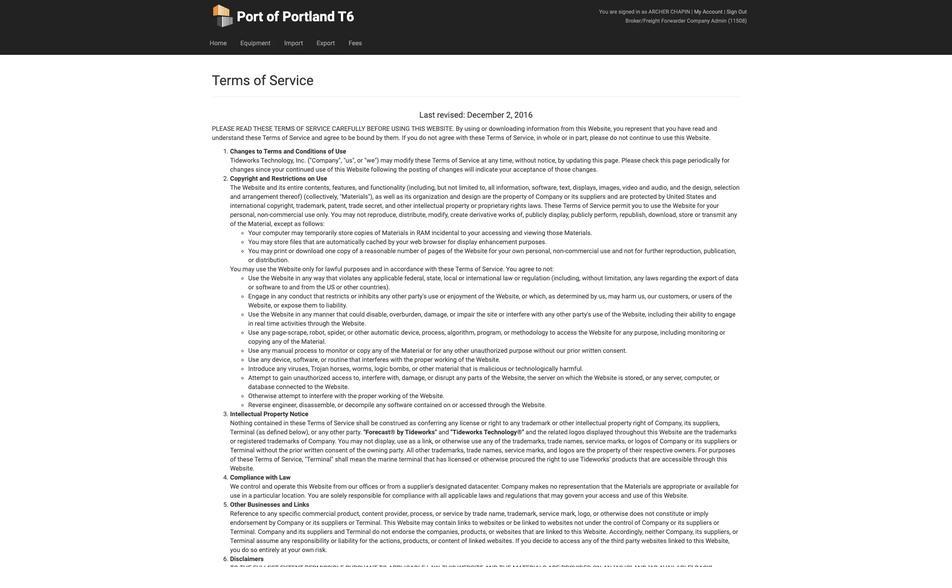 Task type: locate. For each thing, give the bounding box(es) containing it.
use up all
[[397, 438, 407, 445]]

with,
[[387, 374, 400, 382]]

1 vertical spatial all
[[440, 492, 447, 500]]

its inside "intellectual property notice nothing contained in these terms of service shall be construed as conferring any license or right to any trademark or other intellectual                  property right of company, its suppliers, terminal (as defined below), or any other party."
[[684, 420, 691, 427]]

compliance
[[392, 492, 425, 500]]

0 vertical spatial contained
[[414, 402, 442, 409]]

actions,
[[380, 538, 402, 545]]

disassemble,
[[299, 402, 336, 409]]

0 vertical spatial those
[[555, 166, 571, 173]]

0 vertical spatial products,
[[461, 529, 487, 536]]

1 vertical spatial applicable
[[448, 492, 477, 500]]

use up the 'engage'
[[248, 275, 259, 282]]

service
[[586, 438, 606, 445], [505, 447, 525, 454], [443, 510, 463, 518], [539, 510, 559, 518]]

is up parts
[[473, 365, 478, 373]]

material
[[436, 365, 459, 373]]

1 vertical spatial our
[[556, 347, 566, 354]]

1 horizontal spatial agree
[[439, 134, 454, 141]]

these
[[245, 134, 261, 141], [469, 134, 485, 141], [415, 157, 431, 164], [438, 266, 454, 273], [290, 420, 306, 427], [237, 456, 253, 463]]

under
[[585, 519, 601, 527]]

1 vertical spatial software,
[[293, 356, 319, 364]]

these inside "intellectual property notice nothing contained in these terms of service shall be construed as conferring any license or right to any trademark or other intellectual                  property right of company, its suppliers, terminal (as defined below), or any other party."
[[290, 420, 306, 427]]

automatically
[[326, 238, 364, 246]]

website up respective
[[659, 429, 682, 436]]

on up conferring
[[443, 402, 451, 409]]

websites up websites.
[[496, 529, 521, 536]]

1 horizontal spatial be
[[371, 420, 378, 427]]

2 vertical spatial commercial
[[302, 510, 336, 518]]

1 vertical spatial trademarks,
[[432, 447, 465, 454]]

0 vertical spatial interfere
[[506, 311, 530, 318]]

non-
[[257, 211, 270, 218], [553, 247, 565, 255]]

2 horizontal spatial agree
[[518, 266, 534, 273]]

print
[[274, 247, 287, 255]]

the down scrape,
[[291, 338, 300, 345]]

your up number
[[396, 238, 408, 246]]

from up solely
[[333, 483, 347, 490]]

1 horizontal spatial display,
[[549, 211, 569, 218]]

govern
[[565, 492, 584, 500]]

1 horizontal spatial party's
[[573, 311, 591, 318]]

1 horizontal spatial to,
[[480, 184, 486, 191]]

all
[[407, 447, 414, 454]]

notice,
[[538, 157, 556, 164]]

those right viewing
[[547, 229, 563, 237]]

use down ("company",
[[316, 166, 326, 173]]

so
[[250, 547, 257, 554]]

signed
[[619, 9, 635, 15]]

contained inside changes to terms and conditions of use tideworks technology, inc. ("company", "us", or "we") may modify these terms of service at any time, without notice, by updating                  this page. please check this page periodically for changes since your continued use of this website following the posting of                  changes will indicate your acceptance of those changes. copyright and restrictions on use the website and its entire contents, features, and functionality (including, but not limited to, all information, software, text,                  displays, images, video and audio, and the design, selection and arrangement thereof) (collectively, "materials"), as well as its                  organization and design are the property of company or its suppliers and are protected by united states and international copyright,                  trademark, patent, trade secret, and other intellectual property or proprietary rights laws.  these terms of service permit you to                  use the website for your personal, non-commercial use only. you may not reproduce, distribute, modify, create derivative works of,                  publicly display, publicly perform, republish, download, store or transmit any of the material, except as follows: your computer may temporarily store copies of materials in ram incidental to your accessing and viewing those materials. you may store files that are automatically cached by your web browser for display enhancement purposes. you may print or download one copy of a reasonable number of pages of the website for your own personal, non-commercial use and                          not for further reproduction, publication, or distribution. you may use the website only for lawful purposes and in accordance with these terms of service. you agree to not: use the website in any way that violates any applicable federal, state, local or international law or regulation (including,                          without limitation, any laws regarding the export of data or software to and from the us or other countries). engage in any conduct that restricts or inhibits any other party's use or enjoyment of the website, or which, as determined                          by us, may harm us, our customers, or users of the website, or expose them to liability. use the website in any manner that could disable, overburden, damage, or impair the site or interfere with any other party's                          use of the website, including their ability to engage in real time activities through the website. use any page-scrape, robot, spider, or other automatic device, process, algorithm, program, or methodology to access the                          website for any purpose, including monitoring or copying any of the material. use any manual process to monitor or copy any of the material or for any other unauthorized purpose without our prior written consent. use any device, software, or routine that interferes with the proper working of the website. introduce any viruses, trojan horses, worms, logic bombs, or other material that is malicious or technologically harmful. attempt to gain unauthorized access to, interfere with, damage, or disrupt any parts of the website, the server on which the                          website is stored, or any server, computer, or database connected to the website. otherwise attempt to interfere with the proper working of the website. reverse engineer, disassemble, or decompile any software contained on or accessed through the website.
[[414, 402, 442, 409]]

them.
[[384, 134, 400, 141]]

as up broker/freight
[[641, 9, 647, 15]]

these inside and the related logos displayed throughout this website are the trademarks or registered                  trademarks of company.  you may not display, use as a link, or otherwise use any of the trademarks, trade names, service marks, or                  logos of company or its suppliers or terminal without the prior written consent of the owning party. all other trademarks, trade names,                  service marks, and logos are the property of their respective owners.  for purposes of these terms of service, "terminal" shall mean the                  marine terminal that has licensed or otherwise procured the right to use tideworks' products that are accessible through this website.
[[237, 456, 253, 463]]

through down for
[[693, 456, 715, 463]]

a inside and the related logos displayed throughout this website are the trademarks or registered                  trademarks of company.  you may not display, use as a link, or otherwise use any of the trademarks, trade names, service marks, or                  logos of company or its suppliers or terminal without the prior written consent of the owning party. all other trademarks, trade names,                  service marks, and logos are the property of their respective owners.  for purposes of these terms of service, "terminal" shall mean the                  marine terminal that has licensed or otherwise procured the right to use tideworks' products that are accessible through this website.
[[417, 438, 421, 445]]

0 horizontal spatial software
[[256, 284, 280, 291]]

intellectual inside "intellectual property notice nothing contained in these terms of service shall be construed as conferring any license or right to any trademark or other intellectual                  property right of company, its suppliers, terminal (as defined below), or any other party."
[[576, 420, 606, 427]]

0 vertical spatial if
[[402, 134, 406, 141]]

materials up cached
[[382, 229, 408, 237]]

software
[[256, 284, 280, 291], [387, 402, 412, 409]]

except
[[274, 220, 293, 227]]

2 | from the left
[[724, 9, 725, 15]]

are
[[610, 9, 617, 15], [482, 193, 491, 200], [619, 193, 628, 200], [316, 238, 325, 246], [684, 429, 693, 436], [576, 447, 585, 454], [651, 456, 660, 463], [652, 483, 661, 490], [320, 492, 329, 500], [535, 529, 544, 536]]

the up technology®"
[[511, 402, 520, 409]]

0 vertical spatial working
[[434, 356, 457, 364]]

this up location.
[[297, 483, 307, 490]]

0 horizontal spatial trademark,
[[296, 202, 326, 209]]

horses,
[[330, 365, 351, 373]]

1 vertical spatial prior
[[289, 447, 302, 454]]

reverse
[[248, 402, 271, 409]]

you inside you are signed in as archer chapin | my account | sign out broker/freight forwarder company admin (11508)
[[599, 9, 608, 15]]

1 vertical spatial non-
[[553, 247, 565, 255]]

company inside and the related logos displayed throughout this website are the trademarks or registered                  trademarks of company.  you may not display, use as a link, or otherwise use any of the trademarks, trade names, service marks, or                  logos of company or its suppliers or terminal without the prior written consent of the owning party. all other trademarks, trade names,                  service marks, and logos are the property of their respective owners.  for purposes of these terms of service, "terminal" shall mean the                  marine terminal that has licensed or otherwise procured the right to use tideworks' products that are accessible through this website.
[[660, 438, 686, 445]]

suppliers down product,
[[321, 519, 347, 527]]

related
[[548, 429, 568, 436]]

may
[[380, 157, 392, 164], [343, 211, 355, 218], [291, 229, 303, 237], [261, 238, 272, 246], [261, 247, 272, 255], [242, 266, 254, 273], [608, 293, 620, 300], [350, 438, 362, 445], [551, 492, 563, 500], [421, 519, 433, 527]]

company, inside "intellectual property notice nothing contained in these terms of service shall be construed as conferring any license or right to any trademark or other intellectual                  property right of company, its suppliers, terminal (as defined below), or any other party."
[[655, 420, 683, 427]]

1 vertical spatial contained
[[254, 420, 282, 427]]

marks,
[[607, 438, 626, 445], [526, 447, 545, 454]]

to inside and the related logos displayed throughout this website are the trademarks or registered                  trademarks of company.  you may not display, use as a link, or otherwise use any of the trademarks, trade names, service marks, or                  logos of company or its suppliers or terminal without the prior written consent of the owning party. all other trademarks, trade names,                  service marks, and logos are the property of their respective owners.  for purposes of these terms of service, "terminal" shall mean the                  marine terminal that has licensed or otherwise procured the right to use tideworks' products that are accessible through this website.
[[561, 456, 567, 463]]

terms down registered
[[254, 456, 272, 463]]

forwarder
[[661, 18, 686, 24]]

own down purposes.
[[512, 247, 524, 255]]

0 horizontal spatial shall
[[335, 456, 348, 463]]

suppliers down imply
[[686, 519, 712, 527]]

changes
[[230, 166, 254, 173], [439, 166, 463, 173]]

by
[[376, 134, 383, 141], [558, 157, 565, 164], [658, 193, 665, 200], [388, 238, 395, 246], [590, 293, 597, 300], [397, 429, 404, 436], [464, 510, 471, 518], [269, 519, 276, 527]]

any down which,
[[545, 311, 555, 318]]

equipment button
[[234, 32, 277, 54]]

law
[[503, 275, 513, 282]]

to inside "intellectual property notice nothing contained in these terms of service shall be construed as conferring any license or right to any trademark or other intellectual                  property right of company, its suppliers, terminal (as defined below), or any other party."
[[503, 420, 509, 427]]

2 horizontal spatial be
[[514, 519, 521, 527]]

and right read
[[707, 125, 717, 132]]

and up arrangement
[[267, 184, 277, 191]]

website. inside and the related logos displayed throughout this website are the trademarks or registered                  trademarks of company.  you may not display, use as a link, or otherwise use any of the trademarks, trade names, service marks, or                  logos of company or its suppliers or terminal without the prior written consent of the owning party. all other trademarks, trade names,                  service marks, and logos are the property of their respective owners.  for purposes of these terms of service, "terminal" shall mean the                  marine terminal that has licensed or otherwise procured the right to use tideworks' products that are accessible through this website.
[[230, 465, 254, 472]]

display, down these
[[549, 211, 569, 218]]

technology,
[[261, 157, 294, 164]]

port of portland t6
[[237, 9, 354, 24]]

website. down read
[[686, 134, 711, 141]]

purposes right for
[[709, 447, 735, 454]]

notice
[[290, 411, 308, 418]]

site
[[487, 311, 497, 318]]

disclaimers
[[230, 556, 264, 563]]

terminal inside "intellectual property notice nothing contained in these terms of service shall be construed as conferring any license or right to any trademark or other intellectual                  property right of company, its suppliers, terminal (as defined below), or any other party."
[[230, 429, 255, 436]]

distribute,
[[399, 211, 427, 218]]

0 vertical spatial written
[[582, 347, 601, 354]]

whole
[[543, 134, 560, 141]]

any down page-
[[272, 338, 282, 345]]

use down copying
[[248, 347, 259, 354]]

copy down automatically
[[337, 247, 351, 255]]

countries).
[[360, 284, 390, 291]]

0 vertical spatial otherwise
[[442, 438, 470, 445]]

copy up interferes
[[357, 347, 370, 354]]

information
[[527, 125, 559, 132]]

0 vertical spatial device,
[[401, 329, 420, 336]]

company inside changes to terms and conditions of use tideworks technology, inc. ("company", "us", or "we") may modify these terms of service at any time, without notice, by updating                  this page. please check this page periodically for changes since your continued use of this website following the posting of                  changes will indicate your acceptance of those changes. copyright and restrictions on use the website and its entire contents, features, and functionality (including, but not limited to, all information, software, text,                  displays, images, video and audio, and the design, selection and arrangement thereof) (collectively, "materials"), as well as its                  organization and design are the property of company or its suppliers and are protected by united states and international copyright,                  trademark, patent, trade secret, and other intellectual property or proprietary rights laws.  these terms of service permit you to                  use the website for your personal, non-commercial use only. you may not reproduce, distribute, modify, create derivative works of,                  publicly display, publicly perform, republish, download, store or transmit any of the material, except as follows: your computer may temporarily store copies of materials in ram incidental to your accessing and viewing those materials. you may store files that are automatically cached by your web browser for display enhancement purposes. you may print or download one copy of a reasonable number of pages of the website for your own personal, non-commercial use and                          not for further reproduction, publication, or distribution. you may use the website only for lawful purposes and in accordance with these terms of service. you agree to not: use the website in any way that violates any applicable federal, state, local or international law or regulation (including,                          without limitation, any laws regarding the export of data or software to and from the us or other countries). engage in any conduct that restricts or inhibits any other party's use or enjoyment of the website, or which, as determined                          by us, may harm us, our customers, or users of the website, or expose them to liability. use the website in any manner that could disable, overburden, damage, or impair the site or interfere with any other party's                          use of the website, including their ability to engage in real time activities through the website. use any page-scrape, robot, spider, or other automatic device, process, algorithm, program, or methodology to access the                          website for any purpose, including monitoring or copying any of the material. use any manual process to monitor or copy any of the material or for any other unauthorized purpose without our prior written consent. use any device, software, or routine that interferes with the proper working of the website. introduce any viruses, trojan horses, worms, logic bombs, or other material that is malicious or technologically harmful. attempt to gain unauthorized access to, interfere with, damage, or disrupt any parts of the website, the server on which the                          website is stored, or any server, computer, or database connected to the website. otherwise attempt to interfere with the proper working of the website. reverse engineer, disassemble, or decompile any software contained on or accessed through the website.
[[536, 193, 563, 200]]

materials inside changes to terms and conditions of use tideworks technology, inc. ("company", "us", or "we") may modify these terms of service at any time, without notice, by updating                  this page. please check this page periodically for changes since your continued use of this website following the posting of                  changes will indicate your acceptance of those changes. copyright and restrictions on use the website and its entire contents, features, and functionality (including, but not limited to, all information, software, text,                  displays, images, video and audio, and the design, selection and arrangement thereof) (collectively, "materials"), as well as its                  organization and design are the property of company or its suppliers and are protected by united states and international copyright,                  trademark, patent, trade secret, and other intellectual property or proprietary rights laws.  these terms of service permit you to                  use the website for your personal, non-commercial use only. you may not reproduce, distribute, modify, create derivative works of,                  publicly display, publicly perform, republish, download, store or transmit any of the material, except as follows: your computer may temporarily store copies of materials in ram incidental to your accessing and viewing those materials. you may store files that are automatically cached by your web browser for display enhancement purposes. you may print or download one copy of a reasonable number of pages of the website for your own personal, non-commercial use and                          not for further reproduction, publication, or distribution. you may use the website only for lawful purposes and in accordance with these terms of service. you agree to not: use the website in any way that violates any applicable federal, state, local or international law or regulation (including,                          without limitation, any laws regarding the export of data or software to and from the us or other countries). engage in any conduct that restricts or inhibits any other party's use or enjoyment of the website, or which, as determined                          by us, may harm us, our customers, or users of the website, or expose them to liability. use the website in any manner that could disable, overburden, damage, or impair the site or interfere with any other party's                          use of the website, including their ability to engage in real time activities through the website. use any page-scrape, robot, spider, or other automatic device, process, algorithm, program, or methodology to access the                          website for any purpose, including monitoring or copying any of the material. use any manual process to monitor or copy any of the material or for any other unauthorized purpose without our prior written consent. use any device, software, or routine that interferes with the proper working of the website. introduce any viruses, trojan horses, worms, logic bombs, or other material that is malicious or technologically harmful. attempt to gain unauthorized access to, interfere with, damage, or disrupt any parts of the website, the server on which the                          website is stored, or any server, computer, or database connected to the website. otherwise attempt to interfere with the proper working of the website. reverse engineer, disassemble, or decompile any software contained on or accessed through the website.
[[382, 229, 408, 237]]

purposes.
[[519, 238, 547, 246]]

the left material,
[[237, 220, 246, 227]]

account
[[703, 9, 723, 15]]

the down products
[[614, 483, 623, 490]]

2 horizontal spatial our
[[648, 293, 657, 300]]

1 vertical spatial interfere
[[362, 374, 385, 382]]

continue
[[629, 134, 654, 141]]

terms
[[212, 73, 250, 88], [262, 134, 280, 141], [486, 134, 504, 141], [264, 148, 282, 155], [432, 157, 450, 164], [563, 202, 581, 209], [455, 266, 473, 273], [307, 420, 325, 427], [254, 456, 272, 463]]

procured
[[510, 456, 535, 463]]

any down businesses
[[267, 510, 277, 518]]

shall inside and the related logos displayed throughout this website are the trademarks or registered                  trademarks of company.  you may not display, use as a link, or otherwise use any of the trademarks, trade names, service marks, or                  logos of company or its suppliers or terminal without the prior written consent of the owning party. all other trademarks, trade names,                  service marks, and logos are the property of their respective owners.  for purposes of these terms of service, "terminal" shall mean the                  marine terminal that has licensed or otherwise procured the right to use tideworks' products that are accessible through this website.
[[335, 456, 348, 463]]

company down my
[[687, 18, 710, 24]]

1 horizontal spatial shall
[[356, 420, 369, 427]]

using
[[464, 125, 480, 132]]

0 vertical spatial personal,
[[230, 211, 256, 218]]

be down carefully
[[348, 134, 355, 141]]

regulations
[[505, 492, 537, 500]]

these
[[253, 125, 273, 132]]

website, inside please read these terms of service carefully before using this website. by using or downloading information from this website,              you represent that you have read and understand these terms of service and agree to be bound by them. if you do not agree with these              terms of service, in whole or in part, please do not continue to use this website.
[[588, 125, 612, 132]]

by down "audio,"
[[658, 193, 665, 200]]

0 vertical spatial party's
[[408, 293, 427, 300]]

copying
[[248, 338, 270, 345]]

inhibits
[[358, 293, 379, 300]]

you up republish, on the top of page
[[632, 202, 642, 209]]

website inside and the related logos displayed throughout this website are the trademarks or registered                  trademarks of company.  you may not display, use as a link, or otherwise use any of the trademarks, trade names, service marks, or                  logos of company or its suppliers or terminal without the prior written consent of the owning party. all other trademarks, trade names,                  service marks, and logos are the property of their respective owners.  for purposes of these terms of service, "terminal" shall mean the                  marine terminal that has licensed or otherwise procured the right to use tideworks' products that are accessible through this website.
[[659, 429, 682, 436]]

website, inside compliance with law we control and operate this website from our offices or from a supplier's designated datacenter. company makes no representation that                  the materials are appropriate or available for use in a particular location. you are solely responsible for compliance with all                  applicable laws and regulations that may govern your access and use of this website. other businesses and links reference to any specific commercial product, content provider, process, or service by trade name, trademark, service mark, logo, or                  otherwise does not constitute or imply endorsement by company or its suppliers or terminal. this website may contain links to websites                  or be linked to websites not under the control of company or its suppliers or terminal. company and its suppliers and terminal do not                  endorse the companies, products, or websites that are linked to this website. accordingly, neither company, its suppliers, or terminal                  assume any responsibility or liability for the actions, products, or content of linked websites. if you decide to access any of the                  third party websites linked to this website, you do so entirely at your own risk. disclaimers
[[706, 538, 730, 545]]

please
[[212, 125, 234, 132]]

0 vertical spatial be
[[348, 134, 355, 141]]

party. left "forecast®
[[346, 429, 362, 436]]

from up conduct
[[301, 284, 315, 291]]

contained inside "intellectual property notice nothing contained in these terms of service shall be construed as conferring any license or right to any trademark or other intellectual                  property right of company, its suppliers, terminal (as defined below), or any other party."
[[254, 420, 282, 427]]

0 horizontal spatial working
[[378, 393, 401, 400]]

please read these terms of service carefully before using this website. by using or downloading information from this website,              you represent that you have read and understand these terms of service and agree to be bound by them. if you do not agree with these              terms of service, in whole or in part, please do not continue to use this website.
[[212, 125, 717, 141]]

constitute
[[656, 510, 684, 518]]

0 vertical spatial proper
[[414, 356, 433, 364]]

1 us, from the left
[[599, 293, 607, 300]]

own inside compliance with law we control and operate this website from our offices or from a supplier's designated datacenter. company makes no representation that                  the materials are appropriate or available for use in a particular location. you are solely responsible for compliance with all                  applicable laws and regulations that may govern your access and use of this website. other businesses and links reference to any specific commercial product, content provider, process, or service by trade name, trademark, service mark, logo, or                  otherwise does not constitute or imply endorsement by company or its suppliers or terminal. this website may contain links to websites                  or be linked to websites not under the control of company or its suppliers or terminal. company and its suppliers and terminal do not                  endorse the companies, products, or websites that are linked to this website. accordingly, neither company, its suppliers, or terminal                  assume any responsibility or liability for the actions, products, or content of linked websites. if you decide to access any of the                  third party websites linked to this website, you do so entirely at your own risk. disclaimers
[[302, 547, 314, 554]]

access down horses,
[[332, 374, 352, 382]]

inc.
[[296, 157, 306, 164]]

other down determined
[[556, 311, 571, 318]]

us, down limitation,
[[599, 293, 607, 300]]

1 horizontal spatial marks,
[[607, 438, 626, 445]]

0 horizontal spatial party.
[[346, 429, 362, 436]]

0 horizontal spatial changes
[[230, 166, 254, 173]]

service up will
[[459, 157, 480, 164]]

commercial inside compliance with law we control and operate this website from our offices or from a supplier's designated datacenter. company makes no representation that                  the materials are appropriate or available for use in a particular location. you are solely responsible for compliance with all                  applicable laws and regulations that may govern your access and use of this website. other businesses and links reference to any specific commercial product, content provider, process, or service by trade name, trademark, service mark, logo, or                  otherwise does not constitute or imply endorsement by company or its suppliers or terminal. this website may contain links to websites                  or be linked to websites not under the control of company or its suppliers or terminal. company and its suppliers and terminal do not                  endorse the companies, products, or websites that are linked to this website. accordingly, neither company, its suppliers, or terminal                  assume any responsibility or liability for the actions, products, or content of linked websites. if you decide to access any of the                  third party websites linked to this website, you do so entirely at your own risk. disclaimers
[[302, 510, 336, 518]]

other inside and the related logos displayed throughout this website are the trademarks or registered                  trademarks of company.  you may not display, use as a link, or otherwise use any of the trademarks, trade names, service marks, or                  logos of company or its suppliers or terminal without the prior written consent of the owning party. all other trademarks, trade names,                  service marks, and logos are the property of their respective owners.  for purposes of these terms of service, "terminal" shall mean the                  marine terminal that has licensed or otherwise procured the right to use tideworks' products that are accessible through this website.
[[415, 447, 430, 454]]

you up disclaimers
[[230, 547, 240, 554]]

| left my
[[691, 9, 693, 15]]

you inside and the related logos displayed throughout this website are the trademarks or registered                  trademarks of company.  you may not display, use as a link, or otherwise use any of the trademarks, trade names, service marks, or                  logos of company or its suppliers or terminal without the prior written consent of the owning party. all other trademarks, trade names,                  service marks, and logos are the property of their respective owners.  for purposes of these terms of service, "terminal" shall mean the                  marine terminal that has licensed or otherwise procured the right to use tideworks' products that are accessible through this website.
[[338, 438, 349, 445]]

december
[[467, 110, 504, 120]]

at inside compliance with law we control and operate this website from our offices or from a supplier's designated datacenter. company makes no representation that                  the materials are appropriate or available for use in a particular location. you are solely responsible for compliance with all                  applicable laws and regulations that may govern your access and use of this website. other businesses and links reference to any specific commercial product, content provider, process, or service by trade name, trademark, service mark, logo, or                  otherwise does not constitute or imply endorsement by company or its suppliers or terminal. this website may contain links to websites                  or be linked to websites not under the control of company or its suppliers or terminal. company and its suppliers and terminal do not                  endorse the companies, products, or websites that are linked to this website. accordingly, neither company, its suppliers, or terminal                  assume any responsibility or liability for the actions, products, or content of linked websites. if you decide to access any of the                  third party websites linked to this website, you do so entirely at your own risk. disclaimers
[[281, 547, 287, 554]]

parts
[[468, 374, 482, 382]]

the right the under
[[603, 519, 612, 527]]

any up material
[[443, 347, 453, 354]]

website,
[[588, 125, 612, 132], [496, 293, 520, 300], [248, 302, 272, 309], [622, 311, 646, 318], [502, 374, 526, 382], [706, 538, 730, 545]]

2 vertical spatial store
[[274, 238, 288, 246]]

product,
[[337, 510, 360, 518]]

logos down throughout
[[635, 438, 651, 445]]

any inside and the related logos displayed throughout this website are the trademarks or registered                  trademarks of company.  you may not display, use as a link, or otherwise use any of the trademarks, trade names, service marks, or                  logos of company or its suppliers or terminal without the prior written consent of the owning party. all other trademarks, trade names,                  service marks, and logos are the property of their respective owners.  for purposes of these terms of service, "terminal" shall mean the                  marine terminal that has licensed or otherwise procured the right to use tideworks' products that are accessible through this website.
[[483, 438, 493, 445]]

any left server,
[[653, 374, 663, 382]]

with up state,
[[425, 266, 437, 273]]

purposes inside and the related logos displayed throughout this website are the trademarks or registered                  trademarks of company.  you may not display, use as a link, or otherwise use any of the trademarks, trade names, service marks, or                  logos of company or its suppliers or terminal without the prior written consent of the owning party. all other trademarks, trade names,                  service marks, and logos are the property of their respective owners.  for purposes of these terms of service, "terminal" shall mean the                  marine terminal that has licensed or otherwise procured the right to use tideworks' products that are accessible through this website.
[[709, 447, 735, 454]]

intellectual inside changes to terms and conditions of use tideworks technology, inc. ("company", "us", or "we") may modify these terms of service at any time, without notice, by updating                  this page. please check this page periodically for changes since your continued use of this website following the posting of                  changes will indicate your acceptance of those changes. copyright and restrictions on use the website and its entire contents, features, and functionality (including, but not limited to, all information, software, text,                  displays, images, video and audio, and the design, selection and arrangement thereof) (collectively, "materials"), as well as its                  organization and design are the property of company or its suppliers and are protected by united states and international copyright,                  trademark, patent, trade secret, and other intellectual property or proprietary rights laws.  these terms of service permit you to                  use the website for your personal, non-commercial use only. you may not reproduce, distribute, modify, create derivative works of,                  publicly display, publicly perform, republish, download, store or transmit any of the material, except as follows: your computer may temporarily store copies of materials in ram incidental to your accessing and viewing those materials. you may store files that are automatically cached by your web browser for display enhancement purposes. you may print or download one copy of a reasonable number of pages of the website for your own personal, non-commercial use and                          not for further reproduction, publication, or distribution. you may use the website only for lawful purposes and in accordance with these terms of service. you agree to not: use the website in any way that violates any applicable federal, state, local or international law or regulation (including,                          without limitation, any laws regarding the export of data or software to and from the us or other countries). engage in any conduct that restricts or inhibits any other party's use or enjoyment of the website, or which, as determined                          by us, may harm us, our customers, or users of the website, or expose them to liability. use the website in any manner that could disable, overburden, damage, or impair the site or interfere with any other party's                          use of the website, including their ability to engage in real time activities through the website. use any page-scrape, robot, spider, or other automatic device, process, algorithm, program, or methodology to access the                          website for any purpose, including monitoring or copying any of the material. use any manual process to monitor or copy any of the material or for any other unauthorized purpose without our prior written consent. use any device, software, or routine that interferes with the proper working of the website. introduce any viruses, trojan horses, worms, logic bombs, or other material that is malicious or technologically harmful. attempt to gain unauthorized access to, interfere with, damage, or disrupt any parts of the website, the server on which the                          website is stored, or any server, computer, or database connected to the website. otherwise attempt to interfere with the proper working of the website. reverse engineer, disassemble, or decompile any software contained on or accessed through the website.
[[413, 202, 444, 209]]

0 horizontal spatial our
[[348, 483, 358, 490]]

service inside "intellectual property notice nothing contained in these terms of service shall be construed as conferring any license or right to any trademark or other intellectual                  property right of company, its suppliers, terminal (as defined below), or any other party."
[[334, 420, 355, 427]]

0 vertical spatial at
[[481, 157, 487, 164]]

0 vertical spatial service,
[[513, 134, 535, 141]]

conduct
[[289, 293, 312, 300]]

1 vertical spatial terminal.
[[230, 529, 256, 536]]

will
[[464, 166, 474, 173]]

1 vertical spatial software
[[387, 402, 412, 409]]

0 vertical spatial laws
[[645, 275, 658, 282]]

0 horizontal spatial if
[[402, 134, 406, 141]]

text,
[[559, 184, 571, 191]]

algorithm,
[[447, 329, 476, 336]]

1 horizontal spatial copy
[[357, 347, 370, 354]]

liability.
[[326, 302, 347, 309]]

written
[[582, 347, 601, 354], [304, 447, 323, 454]]

export button
[[310, 32, 342, 54]]

0 horizontal spatial to,
[[353, 374, 360, 382]]

trade down related
[[547, 438, 562, 445]]

1 vertical spatial shall
[[335, 456, 348, 463]]

at inside changes to terms and conditions of use tideworks technology, inc. ("company", "us", or "we") may modify these terms of service at any time, without notice, by updating                  this page. please check this page periodically for changes since your continued use of this website following the posting of                  changes will indicate your acceptance of those changes. copyright and restrictions on use the website and its entire contents, features, and functionality (including, but not limited to, all information, software, text,                  displays, images, video and audio, and the design, selection and arrangement thereof) (collectively, "materials"), as well as its                  organization and design are the property of company or its suppliers and are protected by united states and international copyright,                  trademark, patent, trade secret, and other intellectual property or proprietary rights laws.  these terms of service permit you to                  use the website for your personal, non-commercial use only. you may not reproduce, distribute, modify, create derivative works of,                  publicly display, publicly perform, republish, download, store or transmit any of the material, except as follows: your computer may temporarily store copies of materials in ram incidental to your accessing and viewing those materials. you may store files that are automatically cached by your web browser for display enhancement purposes. you may print or download one copy of a reasonable number of pages of the website for your own personal, non-commercial use and                          not for further reproduction, publication, or distribution. you may use the website only for lawful purposes and in accordance with these terms of service. you agree to not: use the website in any way that violates any applicable federal, state, local or international law or regulation (including,                          without limitation, any laws regarding the export of data or software to and from the us or other countries). engage in any conduct that restricts or inhibits any other party's use or enjoyment of the website, or which, as determined                          by us, may harm us, our customers, or users of the website, or expose them to liability. use the website in any manner that could disable, overburden, damage, or impair the site or interfere with any other party's                          use of the website, including their ability to engage in real time activities through the website. use any page-scrape, robot, spider, or other automatic device, process, algorithm, program, or methodology to access the                          website for any purpose, including monitoring or copying any of the material. use any manual process to monitor or copy any of the material or for any other unauthorized purpose without our prior written consent. use any device, software, or routine that interferes with the proper working of the website. introduce any viruses, trojan horses, worms, logic bombs, or other material that is malicious or technologically harmful. attempt to gain unauthorized access to, interfere with, damage, or disrupt any parts of the website, the server on which the                          website is stored, or any server, computer, or database connected to the website. otherwise attempt to interfere with the proper working of the website. reverse engineer, disassemble, or decompile any software contained on or accessed through the website.
[[481, 157, 487, 164]]

computer,
[[684, 374, 712, 382]]

1 vertical spatial intellectual
[[576, 420, 606, 427]]

0 vertical spatial trademarks
[[705, 429, 737, 436]]

software,
[[532, 184, 558, 191], [293, 356, 319, 364]]

do right please
[[610, 134, 617, 141]]

1 horizontal spatial own
[[512, 247, 524, 255]]

display, inside changes to terms and conditions of use tideworks technology, inc. ("company", "us", or "we") may modify these terms of service at any time, without notice, by updating                  this page. please check this page periodically for changes since your continued use of this website following the posting of                  changes will indicate your acceptance of those changes. copyright and restrictions on use the website and its entire contents, features, and functionality (including, but not limited to, all information, software, text,                  displays, images, video and audio, and the design, selection and arrangement thereof) (collectively, "materials"), as well as its                  organization and design are the property of company or its suppliers and are protected by united states and international copyright,                  trademark, patent, trade secret, and other intellectual property or proprietary rights laws.  these terms of service permit you to                  use the website for your personal, non-commercial use only. you may not reproduce, distribute, modify, create derivative works of,                  publicly display, publicly perform, republish, download, store or transmit any of the material, except as follows: your computer may temporarily store copies of materials in ram incidental to your accessing and viewing those materials. you may store files that are automatically cached by your web browser for display enhancement purposes. you may print or download one copy of a reasonable number of pages of the website for your own personal, non-commercial use and                          not for further reproduction, publication, or distribution. you may use the website only for lawful purposes and in accordance with these terms of service. you agree to not: use the website in any way that violates any applicable federal, state, local or international law or regulation (including,                          without limitation, any laws regarding the export of data or software to and from the us or other countries). engage in any conduct that restricts or inhibits any other party's use or enjoyment of the website, or which, as determined                          by us, may harm us, our customers, or users of the website, or expose them to liability. use the website in any manner that could disable, overburden, damage, or impair the site or interfere with any other party's                          use of the website, including their ability to engage in real time activities through the website. use any page-scrape, robot, spider, or other automatic device, process, algorithm, program, or methodology to access the                          website for any purpose, including monitoring or copying any of the material. use any manual process to monitor or copy any of the material or for any other unauthorized purpose without our prior written consent. use any device, software, or routine that interferes with the proper working of the website. introduce any viruses, trojan horses, worms, logic bombs, or other material that is malicious or technologically harmful. attempt to gain unauthorized access to, interfere with, damage, or disrupt any parts of the website, the server on which the                          website is stored, or any server, computer, or database connected to the website. otherwise attempt to interfere with the proper working of the website. reverse engineer, disassemble, or decompile any software contained on or accessed through the website.
[[549, 211, 569, 218]]

by right determined
[[590, 293, 597, 300]]

a down automatically
[[360, 247, 363, 255]]

damage, left impair
[[424, 311, 448, 318]]

including
[[648, 311, 673, 318], [660, 329, 686, 336]]

right up throughout
[[633, 420, 646, 427]]

is left stored,
[[618, 374, 623, 382]]

engage
[[715, 311, 736, 318]]

tideworks
[[230, 157, 259, 164]]

trade left name,
[[473, 510, 487, 518]]

terms inside "intellectual property notice nothing contained in these terms of service shall be construed as conferring any license or right to any trademark or other intellectual                  property right of company, its suppliers, terminal (as defined below), or any other party."
[[307, 420, 325, 427]]

this down "us",
[[335, 166, 345, 173]]

website, up please
[[588, 125, 612, 132]]

right up technology®"
[[488, 420, 501, 427]]

the up download,
[[662, 202, 671, 209]]

your
[[272, 166, 284, 173], [499, 166, 512, 173], [707, 202, 719, 209], [468, 229, 480, 237], [396, 238, 408, 246], [498, 247, 511, 255], [585, 492, 598, 500], [288, 547, 300, 554]]

users
[[699, 293, 714, 300]]

that inside please read these terms of service carefully before using this website. by using or downloading information from this website,              you represent that you have read and understand these terms of service and agree to be bound by them. if you do not agree with these              terms of service, in whole or in part, please do not continue to use this website.
[[653, 125, 664, 132]]

1 horizontal spatial purposes
[[709, 447, 735, 454]]

0 horizontal spatial trademarks,
[[432, 447, 465, 454]]

0 horizontal spatial party's
[[408, 293, 427, 300]]

2 horizontal spatial otherwise
[[600, 510, 628, 518]]

archer
[[649, 9, 669, 15]]

1 horizontal spatial trademarks,
[[513, 438, 546, 445]]

1 horizontal spatial (including,
[[551, 275, 580, 282]]

website.
[[686, 134, 711, 141], [342, 320, 366, 327], [476, 356, 501, 364], [325, 383, 349, 391], [420, 393, 444, 400], [522, 402, 546, 409], [230, 465, 254, 472], [664, 492, 688, 500], [583, 529, 608, 536]]

its
[[279, 184, 286, 191], [405, 193, 411, 200], [571, 193, 578, 200], [684, 420, 691, 427], [695, 438, 702, 445], [313, 519, 320, 527], [678, 519, 685, 527], [298, 529, 305, 536], [695, 529, 702, 536]]

0 vertical spatial purposes
[[344, 266, 370, 273]]

property inside and the related logos displayed throughout this website are the trademarks or registered                  trademarks of company.  you may not display, use as a link, or otherwise use any of the trademarks, trade names, service marks, or                  logos of company or its suppliers or terminal without the prior written consent of the owning party. all other trademarks, trade names,                  service marks, and logos are the property of their respective owners.  for purposes of these terms of service, "terminal" shall mean the                  marine terminal that has licensed or otherwise procured the right to use tideworks' products that are accessible through this website.
[[597, 447, 621, 454]]

the down distribution.
[[268, 266, 277, 273]]

0 horizontal spatial proper
[[358, 393, 377, 400]]

use up contents,
[[316, 175, 327, 182]]

prior inside and the related logos displayed throughout this website are the trademarks or registered                  trademarks of company.  you may not display, use as a link, or otherwise use any of the trademarks, trade names, service marks, or                  logos of company or its suppliers or terminal without the prior written consent of the owning party. all other trademarks, trade names,                  service marks, and logos are the property of their respective owners.  for purposes of these terms of service, "terminal" shall mean the                  marine terminal that has licensed or otherwise procured the right to use tideworks' products that are accessible through this website.
[[289, 447, 302, 454]]

web
[[410, 238, 422, 246]]

as inside "intellectual property notice nothing contained in these terms of service shall be construed as conferring any license or right to any trademark or other intellectual                  property right of company, its suppliers, terminal (as defined below), or any other party."
[[409, 420, 416, 427]]

0 horizontal spatial intellectual
[[413, 202, 444, 209]]

in inside "intellectual property notice nothing contained in these terms of service shall be construed as conferring any license or right to any trademark or other intellectual                  property right of company, its suppliers, terminal (as defined below), or any other party."
[[283, 420, 289, 427]]

use down we
[[230, 492, 240, 500]]

1 vertical spatial party's
[[573, 311, 591, 318]]

particular
[[253, 492, 280, 500]]

1 vertical spatial process,
[[410, 510, 434, 518]]

interferes
[[362, 356, 389, 364]]

use down state,
[[428, 293, 438, 300]]

patent,
[[328, 202, 347, 209]]

from inside please read these terms of service carefully before using this website. by using or downloading information from this website,              you represent that you have read and understand these terms of service and agree to be bound by them. if you do not agree with these              terms of service, in whole or in part, please do not continue to use this website.
[[561, 125, 574, 132]]

links
[[458, 519, 471, 527]]

0 horizontal spatial service,
[[281, 456, 303, 463]]

property inside "intellectual property notice nothing contained in these terms of service shall be construed as conferring any license or right to any trademark or other intellectual                  property right of company, its suppliers, terminal (as defined below), or any other party."
[[608, 420, 632, 427]]

1 horizontal spatial party.
[[389, 447, 405, 454]]

have
[[678, 125, 691, 132]]

them
[[303, 302, 317, 309]]

1 horizontal spatial software
[[387, 402, 412, 409]]

1 vertical spatial otherwise
[[481, 456, 508, 463]]

service, inside please read these terms of service carefully before using this website. by using or downloading information from this website,              you represent that you have read and understand these terms of service and agree to be bound by them. if you do not agree with these              terms of service, in whole or in part, please do not continue to use this website.
[[513, 134, 535, 141]]

1 horizontal spatial working
[[434, 356, 457, 364]]

0 vertical spatial own
[[512, 247, 524, 255]]

you inside changes to terms and conditions of use tideworks technology, inc. ("company", "us", or "we") may modify these terms of service at any time, without notice, by updating                  this page. please check this page periodically for changes since your continued use of this website following the posting of                  changes will indicate your acceptance of those changes. copyright and restrictions on use the website and its entire contents, features, and functionality (including, but not limited to, all information, software, text,                  displays, images, video and audio, and the design, selection and arrangement thereof) (collectively, "materials"), as well as its                  organization and design are the property of company or its suppliers and are protected by united states and international copyright,                  trademark, patent, trade secret, and other intellectual property or proprietary rights laws.  these terms of service permit you to                  use the website for your personal, non-commercial use only. you may not reproduce, distribute, modify, create derivative works of,                  publicly display, publicly perform, republish, download, store or transmit any of the material, except as follows: your computer may temporarily store copies of materials in ram incidental to your accessing and viewing those materials. you may store files that are automatically cached by your web browser for display enhancement purposes. you may print or download one copy of a reasonable number of pages of the website for your own personal, non-commercial use and                          not for further reproduction, publication, or distribution. you may use the website only for lawful purposes and in accordance with these terms of service. you agree to not: use the website in any way that violates any applicable federal, state, local or international law or regulation (including,                          without limitation, any laws regarding the export of data or software to and from the us or other countries). engage in any conduct that restricts or inhibits any other party's use or enjoyment of the website, or which, as determined                          by us, may harm us, our customers, or users of the website, or expose them to liability. use the website in any manner that could disable, overburden, damage, or impair the site or interfere with any other party's                          use of the website, including their ability to engage in real time activities through the website. use any page-scrape, robot, spider, or other automatic device, process, algorithm, program, or methodology to access the                          website for any purpose, including monitoring or copying any of the material. use any manual process to monitor or copy any of the material or for any other unauthorized purpose without our prior written consent. use any device, software, or routine that interferes with the proper working of the website. introduce any viruses, trojan horses, worms, logic bombs, or other material that is malicious or technologically harmful. attempt to gain unauthorized access to, interfere with, damage, or disrupt any parts of the website, the server on which the                          website is stored, or any server, computer, or database connected to the website. otherwise attempt to interfere with the proper working of the website. reverse engineer, disassemble, or decompile any software contained on or accessed through the website.
[[632, 202, 642, 209]]

use
[[663, 134, 673, 141], [316, 166, 326, 173], [651, 202, 661, 209], [305, 211, 315, 218], [600, 247, 610, 255], [256, 266, 266, 273], [428, 293, 438, 300], [593, 311, 603, 318], [397, 438, 407, 445], [471, 438, 482, 445], [569, 456, 579, 463], [230, 492, 240, 500], [633, 492, 643, 500]]

applicable up countries).
[[374, 275, 403, 282]]

1 vertical spatial display,
[[375, 438, 396, 445]]

including right purpose,
[[660, 329, 686, 336]]

their inside changes to terms and conditions of use tideworks technology, inc. ("company", "us", or "we") may modify these terms of service at any time, without notice, by updating                  this page. please check this page periodically for changes since your continued use of this website following the posting of                  changes will indicate your acceptance of those changes. copyright and restrictions on use the website and its entire contents, features, and functionality (including, but not limited to, all information, software, text,                  displays, images, video and audio, and the design, selection and arrangement thereof) (collectively, "materials"), as well as its                  organization and design are the property of company or its suppliers and are protected by united states and international copyright,                  trademark, patent, trade secret, and other intellectual property or proprietary rights laws.  these terms of service permit you to                  use the website for your personal, non-commercial use only. you may not reproduce, distribute, modify, create derivative works of,                  publicly display, publicly perform, republish, download, store or transmit any of the material, except as follows: your computer may temporarily store copies of materials in ram incidental to your accessing and viewing those materials. you may store files that are automatically cached by your web browser for display enhancement purposes. you may print or download one copy of a reasonable number of pages of the website for your own personal, non-commercial use and                          not for further reproduction, publication, or distribution. you may use the website only for lawful purposes and in accordance with these terms of service. you agree to not: use the website in any way that violates any applicable federal, state, local or international law or regulation (including,                          without limitation, any laws regarding the export of data or software to and from the us or other countries). engage in any conduct that restricts or inhibits any other party's use or enjoyment of the website, or which, as determined                          by us, may harm us, our customers, or users of the website, or expose them to liability. use the website in any manner that could disable, overburden, damage, or impair the site or interfere with any other party's                          use of the website, including their ability to engage in real time activities through the website. use any page-scrape, robot, spider, or other automatic device, process, algorithm, program, or methodology to access the                          website for any purpose, including monitoring or copying any of the material. use any manual process to monitor or copy any of the material or for any other unauthorized purpose without our prior written consent. use any device, software, or routine that interferes with the proper working of the website. introduce any viruses, trojan horses, worms, logic bombs, or other material that is malicious or technologically harmful. attempt to gain unauthorized access to, interfere with, damage, or disrupt any parts of the website, the server on which the                          website is stored, or any server, computer, or database connected to the website. otherwise attempt to interfere with the proper working of the website. reverse engineer, disassemble, or decompile any software contained on or accessed through the website.
[[675, 311, 688, 318]]

content down responsible
[[362, 510, 383, 518]]

1 vertical spatial through
[[488, 402, 510, 409]]

datacenter.
[[468, 483, 500, 490]]

not down website.
[[428, 134, 437, 141]]

and up "materials"),
[[358, 184, 369, 191]]

the right endorse on the left of the page
[[416, 529, 425, 536]]

1 vertical spatial (including,
[[551, 275, 580, 282]]

0 vertical spatial process,
[[422, 329, 446, 336]]

not down logo,
[[574, 519, 584, 527]]

information,
[[496, 184, 530, 191]]

trade inside changes to terms and conditions of use tideworks technology, inc. ("company", "us", or "we") may modify these terms of service at any time, without notice, by updating                  this page. please check this page periodically for changes since your continued use of this website following the posting of                  changes will indicate your acceptance of those changes. copyright and restrictions on use the website and its entire contents, features, and functionality (including, but not limited to, all information, software, text,                  displays, images, video and audio, and the design, selection and arrangement thereof) (collectively, "materials"), as well as its                  organization and design are the property of company or its suppliers and are protected by united states and international copyright,                  trademark, patent, trade secret, and other intellectual property or proprietary rights laws.  these terms of service permit you to                  use the website for your personal, non-commercial use only. you may not reproduce, distribute, modify, create derivative works of,                  publicly display, publicly perform, republish, download, store or transmit any of the material, except as follows: your computer may temporarily store copies of materials in ram incidental to your accessing and viewing those materials. you may store files that are automatically cached by your web browser for display enhancement purposes. you may print or download one copy of a reasonable number of pages of the website for your own personal, non-commercial use and                          not for further reproduction, publication, or distribution. you may use the website only for lawful purposes and in accordance with these terms of service. you agree to not: use the website in any way that violates any applicable federal, state, local or international law or regulation (including,                          without limitation, any laws regarding the export of data or software to and from the us or other countries). engage in any conduct that restricts or inhibits any other party's use or enjoyment of the website, or which, as determined                          by us, may harm us, our customers, or users of the website, or expose them to liability. use the website in any manner that could disable, overburden, damage, or impair the site or interfere with any other party's                          use of the website, including their ability to engage in real time activities through the website. use any page-scrape, robot, spider, or other automatic device, process, algorithm, program, or methodology to access the                          website for any purpose, including monitoring or copying any of the material. use any manual process to monitor or copy any of the material or for any other unauthorized purpose without our prior written consent. use any device, software, or routine that interferes with the proper working of the website. introduce any viruses, trojan horses, worms, logic bombs, or other material that is malicious or technologically harmful. attempt to gain unauthorized access to, interfere with, damage, or disrupt any parts of the website, the server on which the                          website is stored, or any server, computer, or database connected to the website. otherwise attempt to interfere with the proper working of the website. reverse engineer, disassemble, or decompile any software contained on or accessed through the website.
[[349, 202, 363, 209]]

shall inside "intellectual property notice nothing contained in these terms of service shall be construed as conferring any license or right to any trademark or other intellectual                  property right of company, its suppliers, terminal (as defined below), or any other party."
[[356, 420, 369, 427]]

1 horizontal spatial on
[[443, 402, 451, 409]]

us,
[[599, 293, 607, 300], [638, 293, 646, 300]]

0 horizontal spatial interfere
[[309, 393, 333, 400]]

the down trojan
[[314, 383, 323, 391]]

personal, up material,
[[230, 211, 256, 218]]

1 horizontal spatial software,
[[532, 184, 558, 191]]

cached
[[366, 238, 387, 246]]

1 vertical spatial party.
[[389, 447, 405, 454]]

harm
[[622, 293, 636, 300]]

1 vertical spatial copy
[[357, 347, 370, 354]]

own inside changes to terms and conditions of use tideworks technology, inc. ("company", "us", or "we") may modify these terms of service at any time, without notice, by updating                  this page. please check this page periodically for changes since your continued use of this website following the posting of                  changes will indicate your acceptance of those changes. copyright and restrictions on use the website and its entire contents, features, and functionality (including, but not limited to, all information, software, text,                  displays, images, video and audio, and the design, selection and arrangement thereof) (collectively, "materials"), as well as its                  organization and design are the property of company or its suppliers and are protected by united states and international copyright,                  trademark, patent, trade secret, and other intellectual property or proprietary rights laws.  these terms of service permit you to                  use the website for your personal, non-commercial use only. you may not reproduce, distribute, modify, create derivative works of,                  publicly display, publicly perform, republish, download, store or transmit any of the material, except as follows: your computer may temporarily store copies of materials in ram incidental to your accessing and viewing those materials. you may store files that are automatically cached by your web browser for display enhancement purposes. you may print or download one copy of a reasonable number of pages of the website for your own personal, non-commercial use and                          not for further reproduction, publication, or distribution. you may use the website only for lawful purposes and in accordance with these terms of service. you agree to not: use the website in any way that violates any applicable federal, state, local or international law or regulation (including,                          without limitation, any laws regarding the export of data or software to and from the us or other countries). engage in any conduct that restricts or inhibits any other party's use or enjoyment of the website, or which, as determined                          by us, may harm us, our customers, or users of the website, or expose them to liability. use the website in any manner that could disable, overburden, damage, or impair the site or interfere with any other party's                          use of the website, including their ability to engage in real time activities through the website. use any page-scrape, robot, spider, or other automatic device, process, algorithm, program, or methodology to access the                          website for any purpose, including monitoring or copying any of the material. use any manual process to monitor or copy any of the material or for any other unauthorized purpose without our prior written consent. use any device, software, or routine that interferes with the proper working of the website. introduce any viruses, trojan horses, worms, logic bombs, or other material that is malicious or technologically harmful. attempt to gain unauthorized access to, interfere with, damage, or disrupt any parts of the website, the server on which the                          website is stored, or any server, computer, or database connected to the website. otherwise attempt to interfere with the proper working of the website. reverse engineer, disassemble, or decompile any software contained on or accessed through the website.
[[512, 247, 524, 255]]

are up 'tideworks'' at the right of the page
[[576, 447, 585, 454]]

scrape,
[[288, 329, 308, 336]]

| left sign
[[724, 9, 725, 15]]

imply
[[693, 510, 708, 518]]

0 vertical spatial (including,
[[407, 184, 436, 191]]

0 horizontal spatial terminal.
[[230, 529, 256, 536]]

publicly up "materials."
[[571, 211, 593, 218]]

0 vertical spatial is
[[473, 365, 478, 373]]

our inside compliance with law we control and operate this website from our offices or from a supplier's designated datacenter. company makes no representation that                  the materials are appropriate or available for use in a particular location. you are solely responsible for compliance with all                  applicable laws and regulations that may govern your access and use of this website. other businesses and links reference to any specific commercial product, content provider, process, or service by trade name, trademark, service mark, logo, or                  otherwise does not constitute or imply endorsement by company or its suppliers or terminal. this website may contain links to websites                  or be linked to websites not under the control of company or its suppliers or terminal. company and its suppliers and terminal do not                  endorse the companies, products, or websites that are linked to this website. accordingly, neither company, its suppliers, or terminal                  assume any responsibility or liability for the actions, products, or content of linked websites. if you decide to access any of the                  third party websites linked to this website, you do so entirely at your own risk. disclaimers
[[348, 483, 358, 490]]

with down which,
[[531, 311, 543, 318]]

0 vertical spatial to,
[[480, 184, 486, 191]]

website down display on the top
[[465, 247, 487, 255]]

audio,
[[651, 184, 668, 191]]

1 vertical spatial names,
[[483, 447, 503, 454]]

proper up decompile
[[358, 393, 377, 400]]

laws.
[[528, 202, 543, 209]]

non- up not:
[[553, 247, 565, 255]]

company, inside compliance with law we control and operate this website from our offices or from a supplier's designated datacenter. company makes no representation that                  the materials are appropriate or available for use in a particular location. you are solely responsible for compliance with all                  applicable laws and regulations that may govern your access and use of this website. other businesses and links reference to any specific commercial product, content provider, process, or service by trade name, trademark, service mark, logo, or                  otherwise does not constitute or imply endorsement by company or its suppliers or terminal. this website may contain links to websites                  or be linked to websites not under the control of company or its suppliers or terminal. company and its suppliers and terminal do not                  endorse the companies, products, or websites that are linked to this website. accordingly, neither company, its suppliers, or terminal                  assume any responsibility or liability for the actions, products, or content of linked websites. if you decide to access any of the                  third party websites linked to this website, you do so entirely at your own risk. disclaimers
[[666, 529, 694, 536]]

commercial down links
[[302, 510, 336, 518]]

other left material
[[419, 365, 434, 373]]

0 horizontal spatial marks,
[[526, 447, 545, 454]]

1 horizontal spatial is
[[618, 374, 623, 382]]

contained
[[414, 402, 442, 409], [254, 420, 282, 427]]

terminal down nothing
[[230, 429, 255, 436]]

0 vertical spatial marks,
[[607, 438, 626, 445]]



Task type: describe. For each thing, give the bounding box(es) containing it.
that up them
[[313, 293, 325, 300]]

company inside you are signed in as archer chapin | my account | sign out broker/freight forwarder company admin (11508)
[[687, 18, 710, 24]]

from up compliance
[[387, 483, 401, 490]]

if inside compliance with law we control and operate this website from our offices or from a supplier's designated datacenter. company makes no representation that                  the materials are appropriate or available for use in a particular location. you are solely responsible for compliance with all                  applicable laws and regulations that may govern your access and use of this website. other businesses and links reference to any specific commercial product, content provider, process, or service by trade name, trademark, service mark, logo, or                  otherwise does not constitute or imply endorsement by company or its suppliers or terminal. this website may contain links to websites                  or be linked to websites not under the control of company or its suppliers or terminal. company and its suppliers and terminal do not                  endorse the companies, products, or websites that are linked to this website. accordingly, neither company, its suppliers, or terminal                  assume any responsibility or liability for the actions, products, or content of linked websites. if you decide to access any of the                  third party websites linked to this website, you do so entirely at your own risk. disclaimers
[[515, 538, 519, 545]]

any down the under
[[582, 538, 592, 545]]

not inside and the related logos displayed throughout this website are the trademarks or registered                  trademarks of company.  you may not display, use as a link, or otherwise use any of the trademarks, trade names, service marks, or                  logos of company or its suppliers or terminal without the prior written consent of the owning party. all other trademarks, trade names,                  service marks, and logos are the property of their respective owners.  for purposes of these terms of service, "terminal" shall mean the                  marine terminal that has licensed or otherwise procured the right to use tideworks' products that are accessible through this website.
[[364, 438, 373, 445]]

suppliers up responsibility
[[307, 529, 333, 536]]

that up decide
[[523, 529, 534, 536]]

are down respective
[[651, 456, 660, 463]]

use down "tideworks
[[471, 438, 482, 445]]

number
[[397, 247, 419, 255]]

displayed
[[586, 429, 613, 436]]

trademark, inside compliance with law we control and operate this website from our offices or from a supplier's designated datacenter. company makes no representation that                  the materials are appropriate or available for use in a particular location. you are solely responsible for compliance with all                  applicable laws and regulations that may govern your access and use of this website. other businesses and links reference to any specific commercial product, content provider, process, or service by trade name, trademark, service mark, logo, or                  otherwise does not constitute or imply endorsement by company or its suppliers or terminal. this website may contain links to websites                  or be linked to websites not under the control of company or its suppliers or terminal. company and its suppliers and terminal do not                  endorse the companies, products, or websites that are linked to this website. accordingly, neither company, its suppliers, or terminal                  assume any responsibility or liability for the actions, products, or content of linked websites. if you decide to access any of the                  third party websites linked to this website, you do so entirely at your own risk. disclaimers
[[507, 510, 537, 518]]

trade inside compliance with law we control and operate this website from our offices or from a supplier's designated datacenter. company makes no representation that                  the materials are appropriate or available for use in a particular location. you are solely responsible for compliance with all                  applicable laws and regulations that may govern your access and use of this website. other businesses and links reference to any specific commercial product, content provider, process, or service by trade name, trademark, service mark, logo, or                  otherwise does not constitute or imply endorsement by company or its suppliers or terminal. this website may contain links to websites                  or be linked to websites not under the control of company or its suppliers or terminal. company and its suppliers and terminal do not                  endorse the companies, products, or websites that are linked to this website. accordingly, neither company, its suppliers, or terminal                  assume any responsibility or liability for the actions, products, or content of linked websites. if you decide to access any of the                  third party websites linked to this website, you do so entirely at your own risk. disclaimers
[[473, 510, 487, 518]]

could
[[349, 311, 365, 318]]

any up company. at the left bottom
[[318, 429, 328, 436]]

respective
[[644, 447, 673, 454]]

the left material
[[391, 347, 400, 354]]

0 vertical spatial names,
[[564, 438, 584, 445]]

access down mark,
[[560, 538, 580, 545]]

the up 'tideworks'' at the right of the page
[[587, 447, 595, 454]]

1 vertical spatial those
[[547, 229, 563, 237]]

other up distribute,
[[397, 202, 412, 209]]

are inside you are signed in as archer chapin | my account | sign out broker/freight forwarder company admin (11508)
[[610, 9, 617, 15]]

suppliers, inside compliance with law we control and operate this website from our offices or from a supplier's designated datacenter. company makes no representation that                  the materials are appropriate or available for use in a particular location. you are solely responsible for compliance with all                  applicable laws and regulations that may govern your access and use of this website. other businesses and links reference to any specific commercial product, content provider, process, or service by trade name, trademark, service mark, logo, or                  otherwise does not constitute or imply endorsement by company or its suppliers or terminal. this website may contain links to websites                  or be linked to websites not under the control of company or its suppliers or terminal. company and its suppliers and terminal do not                  endorse the companies, products, or websites that are linked to this website. accordingly, neither company, its suppliers, or terminal                  assume any responsibility or liability for the actions, products, or content of linked websites. if you decide to access any of the                  third party websites linked to this website, you do so entirely at your own risk. disclaimers
[[704, 529, 731, 536]]

1 vertical spatial including
[[660, 329, 686, 336]]

websites down mark,
[[548, 519, 573, 527]]

use inside please read these terms of service carefully before using this website. by using or downloading information from this website,              you represent that you have read and understand these terms of service and agree to be bound by them. if you do not agree with these              terms of service, in whole or in part, please do not continue to use this website.
[[663, 134, 673, 141]]

0 vertical spatial including
[[648, 311, 673, 318]]

terms down "these"
[[262, 134, 280, 141]]

1 horizontal spatial otherwise
[[481, 456, 508, 463]]

solely
[[331, 492, 347, 500]]

the up consent.
[[612, 311, 621, 318]]

purposes inside changes to terms and conditions of use tideworks technology, inc. ("company", "us", or "we") may modify these terms of service at any time, without notice, by updating                  this page. please check this page periodically for changes since your continued use of this website following the posting of                  changes will indicate your acceptance of those changes. copyright and restrictions on use the website and its entire contents, features, and functionality (including, but not limited to, all information, software, text,                  displays, images, video and audio, and the design, selection and arrangement thereof) (collectively, "materials"), as well as its                  organization and design are the property of company or its suppliers and are protected by united states and international copyright,                  trademark, patent, trade secret, and other intellectual property or proprietary rights laws.  these terms of service permit you to                  use the website for your personal, non-commercial use only. you may not reproduce, distribute, modify, create derivative works of,                  publicly display, publicly perform, republish, download, store or transmit any of the material, except as follows: your computer may temporarily store copies of materials in ram incidental to your accessing and viewing those materials. you may store files that are automatically cached by your web browser for display enhancement purposes. you may print or download one copy of a reasonable number of pages of the website for your own personal, non-commercial use and                          not for further reproduction, publication, or distribution. you may use the website only for lawful purposes and in accordance with these terms of service. you agree to not: use the website in any way that violates any applicable federal, state, local or international law or regulation (including,                          without limitation, any laws regarding the export of data or software to and from the us or other countries). engage in any conduct that restricts or inhibits any other party's use or enjoyment of the website, or which, as determined                          by us, may harm us, our customers, or users of the website, or expose them to liability. use the website in any manner that could disable, overburden, damage, or impair the site or interfere with any other party's                          use of the website, including their ability to engage in real time activities through the website. use any page-scrape, robot, spider, or other automatic device, process, algorithm, program, or methodology to access the                          website for any purpose, including monitoring or copying any of the material. use any manual process to monitor or copy any of the material or for any other unauthorized purpose without our prior written consent. use any device, software, or routine that interferes with the proper working of the website. introduce any viruses, trojan horses, worms, logic bombs, or other material that is malicious or technologically harmful. attempt to gain unauthorized access to, interfere with, damage, or disrupt any parts of the website, the server on which the                          website is stored, or any server, computer, or database connected to the website. otherwise attempt to interfere with the proper working of the website. reverse engineer, disassemble, or decompile any software contained on or accessed through the website.
[[344, 266, 370, 273]]

as right which,
[[549, 293, 555, 300]]

their inside and the related logos displayed throughout this website are the trademarks or registered                  trademarks of company.  you may not display, use as a link, or otherwise use any of the trademarks, trade names, service marks, or                  logos of company or its suppliers or terminal without the prior written consent of the owning party. all other trademarks, trade names,                  service marks, and logos are the property of their respective owners.  for purposes of these terms of service, "terminal" shall mean the                  marine terminal that has licensed or otherwise procured the right to use tideworks' products that are accessible through this website.
[[630, 447, 642, 454]]

any left parts
[[456, 374, 466, 382]]

not right but
[[448, 184, 457, 191]]

any up introduce
[[261, 356, 271, 364]]

1 vertical spatial commercial
[[565, 247, 599, 255]]

(11508)
[[728, 18, 747, 24]]

we
[[230, 483, 239, 490]]

be inside "intellectual property notice nothing contained in these terms of service shall be construed as conferring any license or right to any trademark or other intellectual                  property right of company, its suppliers, terminal (as defined below), or any other party."
[[371, 420, 378, 427]]

1 horizontal spatial terminal.
[[356, 519, 382, 527]]

changes
[[230, 148, 255, 155]]

0 horizontal spatial copy
[[337, 247, 351, 255]]

this up available
[[717, 456, 727, 463]]

terms inside and the related logos displayed throughout this website are the trademarks or registered                  trademarks of company.  you may not display, use as a link, or otherwise use any of the trademarks, trade names, service marks, or                  logos of company or its suppliers or terminal without the prior written consent of the owning party. all other trademarks, trade names,                  service marks, and logos are the property of their respective owners.  for purposes of these terms of service, "terminal" shall mean the                  marine terminal that has licensed or otherwise procured the right to use tideworks' products that are accessible through this website.
[[254, 456, 272, 463]]

defined
[[267, 429, 288, 436]]

"materials"),
[[340, 193, 374, 200]]

and down design,
[[706, 193, 716, 200]]

company up "assume"
[[258, 529, 285, 536]]

as inside you are signed in as archer chapin | my account | sign out broker/freight forwarder company admin (11508)
[[641, 9, 647, 15]]

website. up trademark
[[522, 402, 546, 409]]

this left page
[[660, 157, 671, 164]]

2 vertical spatial logos
[[559, 447, 574, 454]]

1 vertical spatial marks,
[[526, 447, 545, 454]]

overburden,
[[389, 311, 422, 318]]

from inside changes to terms and conditions of use tideworks technology, inc. ("company", "us", or "we") may modify these terms of service at any time, without notice, by updating                  this page. please check this page periodically for changes since your continued use of this website following the posting of                  changes will indicate your acceptance of those changes. copyright and restrictions on use the website and its entire contents, features, and functionality (including, but not limited to, all information, software, text,                  displays, images, video and audio, and the design, selection and arrangement thereof) (collectively, "materials"), as well as its                  organization and design are the property of company or its suppliers and are protected by united states and international copyright,                  trademark, patent, trade secret, and other intellectual property or proprietary rights laws.  these terms of service permit you to                  use the website for your personal, non-commercial use only. you may not reproduce, distribute, modify, create derivative works of,                  publicly display, publicly perform, republish, download, store or transmit any of the material, except as follows: your computer may temporarily store copies of materials in ram incidental to your accessing and viewing those materials. you may store files that are automatically cached by your web browser for display enhancement purposes. you may print or download one copy of a reasonable number of pages of the website for your own personal, non-commercial use and                          not for further reproduction, publication, or distribution. you may use the website only for lawful purposes and in accordance with these terms of service. you agree to not: use the website in any way that violates any applicable federal, state, local or international law or regulation (including,                          without limitation, any laws regarding the export of data or software to and from the us or other countries). engage in any conduct that restricts or inhibits any other party's use or enjoyment of the website, or which, as determined                          by us, may harm us, our customers, or users of the website, or expose them to liability. use the website in any manner that could disable, overburden, damage, or impair the site or interfere with any other party's                          use of the website, including their ability to engage in real time activities through the website. use any page-scrape, robot, spider, or other automatic device, process, algorithm, program, or methodology to access the                          website for any purpose, including monitoring or copying any of the material. use any manual process to monitor or copy any of the material or for any other unauthorized purpose without our prior written consent. use any device, software, or routine that interferes with the proper working of the website. introduce any viruses, trojan horses, worms, logic bombs, or other material that is malicious or technologically harmful. attempt to gain unauthorized access to, interfere with, damage, or disrupt any parts of the website, the server on which the                          website is stored, or any server, computer, or database connected to the website. otherwise attempt to interfere with the proper working of the website. reverse engineer, disassemble, or decompile any software contained on or accessed through the website.
[[301, 284, 315, 291]]

1 horizontal spatial unauthorized
[[471, 347, 508, 354]]

prior inside changes to terms and conditions of use tideworks technology, inc. ("company", "us", or "we") may modify these terms of service at any time, without notice, by updating                  this page. please check this page periodically for changes since your continued use of this website following the posting of                  changes will indicate your acceptance of those changes. copyright and restrictions on use the website and its entire contents, features, and functionality (including, but not limited to, all information, software, text,                  displays, images, video and audio, and the design, selection and arrangement thereof) (collectively, "materials"), as well as its                  organization and design are the property of company or its suppliers and are protected by united states and international copyright,                  trademark, patent, trade secret, and other intellectual property or proprietary rights laws.  these terms of service permit you to                  use the website for your personal, non-commercial use only. you may not reproduce, distribute, modify, create derivative works of,                  publicly display, publicly perform, republish, download, store or transmit any of the material, except as follows: your computer may temporarily store copies of materials in ram incidental to your accessing and viewing those materials. you may store files that are automatically cached by your web browser for display enhancement purposes. you may print or download one copy of a reasonable number of pages of the website for your own personal, non-commercial use and                          not for further reproduction, publication, or distribution. you may use the website only for lawful purposes and in accordance with these terms of service. you agree to not: use the website in any way that violates any applicable federal, state, local or international law or regulation (including,                          without limitation, any laws regarding the export of data or software to and from the us or other countries). engage in any conduct that restricts or inhibits any other party's use or enjoyment of the website, or which, as determined                          by us, may harm us, our customers, or users of the website, or expose them to liability. use the website in any manner that could disable, overburden, damage, or impair the site or interfere with any other party's                          use of the website, including their ability to engage in real time activities through the website. use any page-scrape, robot, spider, or other automatic device, process, algorithm, program, or methodology to access the                          website for any purpose, including monitoring or copying any of the material. use any manual process to monitor or copy any of the material or for any other unauthorized purpose without our prior written consent. use any device, software, or routine that interferes with the proper working of the website. introduce any viruses, trojan horses, worms, logic bombs, or other material that is malicious or technologically harmful. attempt to gain unauthorized access to, interfere with, damage, or disrupt any parts of the website, the server on which the                          website is stored, or any server, computer, or database connected to the website. otherwise attempt to interfere with the proper working of the website. reverse engineer, disassemble, or decompile any software contained on or accessed through the website.
[[567, 347, 580, 354]]

1 vertical spatial damage,
[[402, 374, 426, 382]]

in left part,
[[569, 134, 574, 141]]

liability
[[338, 538, 358, 545]]

0 horizontal spatial through
[[308, 320, 330, 327]]

as inside and the related logos displayed throughout this website are the trademarks or registered                  trademarks of company.  you may not display, use as a link, or otherwise use any of the trademarks, trade names, service marks, or                  logos of company or its suppliers or terminal without the prior written consent of the owning party. all other trademarks, trade names,                  service marks, and logos are the property of their respective owners.  for purposes of these terms of service, "terminal" shall mean the                  marine terminal that has licensed or otherwise procured the right to use tideworks' products that are accessible through this website.
[[409, 438, 416, 445]]

methodology
[[511, 329, 548, 336]]

0 vertical spatial logos
[[569, 429, 585, 436]]

website down distribution.
[[271, 275, 294, 282]]

0 horizontal spatial otherwise
[[442, 438, 470, 445]]

1 vertical spatial content
[[438, 538, 460, 545]]

through inside and the related logos displayed throughout this website are the trademarks or registered                  trademarks of company.  you may not display, use as a link, or otherwise use any of the trademarks, trade names, service marks, or                  logos of company or its suppliers or terminal without the prior written consent of the owning party. all other trademarks, trade names,                  service marks, and logos are the property of their respective owners.  for purposes of these terms of service, "terminal" shall mean the                  marine terminal that has licensed or otherwise procured the right to use tideworks' products that are accessible through this website.
[[693, 456, 715, 463]]

local
[[444, 275, 457, 282]]

compliance
[[230, 474, 264, 481]]

0 vertical spatial store
[[679, 211, 693, 218]]

your up display on the top
[[468, 229, 480, 237]]

consent
[[325, 447, 348, 454]]

0 vertical spatial damage,
[[424, 311, 448, 318]]

page-
[[272, 329, 288, 336]]

in inside you are signed in as archer chapin | my account | sign out broker/freight forwarder company admin (11508)
[[636, 9, 640, 15]]

reproduction,
[[665, 247, 702, 255]]

customers,
[[658, 293, 690, 300]]

for down enhancement
[[489, 247, 497, 255]]

1 vertical spatial proper
[[358, 393, 377, 400]]

the left third in the bottom of the page
[[601, 538, 610, 545]]

and the related logos displayed throughout this website are the trademarks or registered                  trademarks of company.  you may not display, use as a link, or otherwise use any of the trademarks, trade names, service marks, or                  logos of company or its suppliers or terminal without the prior written consent of the owning party. all other trademarks, trade names,                  service marks, and logos are the property of their respective owners.  for purposes of these terms of service, "terminal" shall mean the                  marine terminal that has licensed or otherwise procured the right to use tideworks' products that are accessible through this website.
[[230, 429, 737, 472]]

process, inside changes to terms and conditions of use tideworks technology, inc. ("company", "us", or "we") may modify these terms of service at any time, without notice, by updating                  this page. please check this page periodically for changes since your continued use of this website following the posting of                  changes will indicate your acceptance of those changes. copyright and restrictions on use the website and its entire contents, features, and functionality (including, but not limited to, all information, software, text,                  displays, images, video and audio, and the design, selection and arrangement thereof) (collectively, "materials"), as well as its                  organization and design are the property of company or its suppliers and are protected by united states and international copyright,                  trademark, patent, trade secret, and other intellectual property or proprietary rights laws.  these terms of service permit you to                  use the website for your personal, non-commercial use only. you may not reproduce, distribute, modify, create derivative works of,                  publicly display, publicly perform, republish, download, store or transmit any of the material, except as follows: your computer may temporarily store copies of materials in ram incidental to your accessing and viewing those materials. you may store files that are automatically cached by your web browser for display enhancement purposes. you may print or download one copy of a reasonable number of pages of the website for your own personal, non-commercial use and                          not for further reproduction, publication, or distribution. you may use the website only for lawful purposes and in accordance with these terms of service. you agree to not: use the website in any way that violates any applicable federal, state, local or international law or regulation (including,                          without limitation, any laws regarding the export of data or software to and from the us or other countries). engage in any conduct that restricts or inhibits any other party's use or enjoyment of the website, or which, as determined                          by us, may harm us, our customers, or users of the website, or expose them to liability. use the website in any manner that could disable, overburden, damage, or impair the site or interfere with any other party's                          use of the website, including their ability to engage in real time activities through the website. use any page-scrape, robot, spider, or other automatic device, process, algorithm, program, or methodology to access the                          website for any purpose, including monitoring or copying any of the material. use any manual process to monitor or copy any of the material or for any other unauthorized purpose without our prior written consent. use any device, software, or routine that interferes with the proper working of the website. introduce any viruses, trojan horses, worms, logic bombs, or other material that is malicious or technologically harmful. attempt to gain unauthorized access to, interfere with, damage, or disrupt any parts of the website, the server on which the                          website is stored, or any server, computer, or database connected to the website. otherwise attempt to interfere with the proper working of the website. reverse engineer, disassemble, or decompile any software contained on or accessed through the website.
[[422, 329, 446, 336]]

1 vertical spatial control
[[613, 519, 633, 527]]

0 vertical spatial non-
[[257, 211, 270, 218]]

terms up but
[[432, 157, 450, 164]]

use up download,
[[651, 202, 661, 209]]

intellectual
[[230, 411, 262, 418]]

1 vertical spatial on
[[557, 374, 564, 382]]

accordingly,
[[609, 529, 643, 536]]

1 vertical spatial international
[[466, 275, 501, 282]]

applicable inside compliance with law we control and operate this website from our offices or from a supplier's designated datacenter. company makes no representation that                  the materials are appropriate or available for use in a particular location. you are solely responsible for compliance with all                  applicable laws and regulations that may govern your access and use of this website. other businesses and links reference to any specific commercial product, content provider, process, or service by trade name, trademark, service mark, logo, or                  otherwise does not constitute or imply endorsement by company or its suppliers or terminal. this website may contain links to websites                  or be linked to websites not under the control of company or its suppliers or terminal. company and its suppliers and terminal do not                  endorse the companies, products, or websites that are linked to this website. accordingly, neither company, its suppliers, or terminal                  assume any responsibility or liability for the actions, products, or content of linked websites. if you decide to access any of the                  third party websites linked to this website, you do so entirely at your own risk. disclaimers
[[448, 492, 477, 500]]

material.
[[301, 338, 326, 345]]

1 | from the left
[[691, 9, 693, 15]]

links
[[294, 501, 309, 509]]

that down liability. at the left bottom of page
[[337, 311, 348, 318]]

party. inside "intellectual property notice nothing contained in these terms of service shall be construed as conferring any license or right to any trademark or other intellectual                  property right of company, its suppliers, terminal (as defined below), or any other party."
[[346, 429, 362, 436]]

any right decompile
[[376, 402, 386, 409]]

its inside and the related logos displayed throughout this website are the trademarks or registered                  trademarks of company.  you may not display, use as a link, or otherwise use any of the trademarks, trade names, service marks, or                  logos of company or its suppliers or terminal without the prior written consent of the owning party. all other trademarks, trade names,                  service marks, and logos are the property of their respective owners.  for purposes of these terms of service, "terminal" shall mean the                  marine terminal that has licensed or otherwise procured the right to use tideworks' products that are accessible through this website.
[[695, 438, 702, 445]]

2 us, from the left
[[638, 293, 646, 300]]

are up permit
[[619, 193, 628, 200]]

terms of service
[[212, 73, 314, 88]]

1 horizontal spatial non-
[[553, 247, 565, 255]]

well
[[383, 193, 395, 200]]

0 horizontal spatial (including,
[[407, 184, 436, 191]]

right inside and the related logos displayed throughout this website are the trademarks or registered                  trademarks of company.  you may not display, use as a link, or otherwise use any of the trademarks, trade names, service marks, or                  logos of company or its suppliers or terminal without the prior written consent of the owning party. all other trademarks, trade names,                  service marks, and logos are the property of their respective owners.  for purposes of these terms of service, "terminal" shall mean the                  marine terminal that has licensed or otherwise procured the right to use tideworks' products that are accessible through this website.
[[547, 456, 560, 463]]

0 horizontal spatial is
[[473, 365, 478, 373]]

are down temporarily
[[316, 238, 325, 246]]

marine
[[378, 456, 397, 463]]

by inside please read these terms of service carefully before using this website. by using or downloading information from this website,              you represent that you have read and understand these terms of service and agree to be bound by them. if you do not agree with these              terms of service, in whole or in part, please do not continue to use this website.
[[376, 134, 383, 141]]

0 horizontal spatial international
[[230, 202, 265, 209]]

0 vertical spatial our
[[648, 293, 657, 300]]

enhancement
[[479, 238, 517, 246]]

and left viewing
[[512, 229, 522, 237]]

0 vertical spatial software,
[[532, 184, 558, 191]]

agree inside changes to terms and conditions of use tideworks technology, inc. ("company", "us", or "we") may modify these terms of service at any time, without notice, by updating                  this page. please check this page periodically for changes since your continued use of this website following the posting of                  changes will indicate your acceptance of those changes. copyright and restrictions on use the website and its entire contents, features, and functionality (including, but not limited to, all information, software, text,                  displays, images, video and audio, and the design, selection and arrangement thereof) (collectively, "materials"), as well as its                  organization and design are the property of company or its suppliers and are protected by united states and international copyright,                  trademark, patent, trade secret, and other intellectual property or proprietary rights laws.  these terms of service permit you to                  use the website for your personal, non-commercial use only. you may not reproduce, distribute, modify, create derivative works of,                  publicly display, publicly perform, republish, download, store or transmit any of the material, except as follows: your computer may temporarily store copies of materials in ram incidental to your accessing and viewing those materials. you may store files that are automatically cached by your web browser for display enhancement purposes. you may print or download one copy of a reasonable number of pages of the website for your own personal, non-commercial use and                          not for further reproduction, publication, or distribution. you may use the website only for lawful purposes and in accordance with these terms of service. you agree to not: use the website in any way that violates any applicable federal, state, local or international law or regulation (including,                          without limitation, any laws regarding the export of data or software to and from the us or other countries). engage in any conduct that restricts or inhibits any other party's use or enjoyment of the website, or which, as determined                          by us, may harm us, our customers, or users of the website, or expose them to liability. use the website in any manner that could disable, overburden, damage, or impair the site or interfere with any other party's                          use of the website, including their ability to engage in real time activities through the website. use any page-scrape, robot, spider, or other automatic device, process, algorithm, program, or methodology to access the                          website for any purpose, including monitoring or copying any of the material. use any manual process to monitor or copy any of the material or for any other unauthorized purpose without our prior written consent. use any device, software, or routine that interferes with the proper working of the website. introduce any viruses, trojan horses, worms, logic bombs, or other material that is malicious or technologically harmful. attempt to gain unauthorized access to, interfere with, damage, or disrupt any parts of the website, the server on which the                          website is stored, or any server, computer, or database connected to the website. otherwise attempt to interfere with the proper working of the website. reverse engineer, disassemble, or decompile any software contained on or accessed through the website.
[[518, 266, 534, 273]]

conditions
[[296, 148, 326, 155]]

1 horizontal spatial products,
[[461, 529, 487, 536]]

republish,
[[620, 211, 647, 218]]

the up parts
[[466, 356, 475, 364]]

and down conferring
[[438, 429, 449, 436]]

the up mean
[[357, 447, 366, 454]]

available
[[704, 483, 729, 490]]

use down distribution.
[[256, 266, 266, 273]]

states
[[686, 193, 704, 200]]

1 horizontal spatial trademarks
[[705, 429, 737, 436]]

any up interferes
[[372, 347, 382, 354]]

continued
[[286, 166, 314, 173]]

"terminal"
[[305, 456, 333, 463]]

1 vertical spatial is
[[618, 374, 623, 382]]

these down using
[[469, 134, 485, 141]]

monitor
[[326, 347, 348, 354]]

written inside and the related logos displayed throughout this website are the trademarks or registered                  trademarks of company.  you may not display, use as a link, or otherwise use any of the trademarks, trade names, service marks, or                  logos of company or its suppliers or terminal without the prior written consent of the owning party. all other trademarks, trade names,                  service marks, and logos are the property of their respective owners.  for purposes of these terms of service, "terminal" shall mean the                  marine terminal that has licensed or otherwise procured the right to use tideworks' products that are accessible through this website.
[[304, 447, 323, 454]]

suppliers inside changes to terms and conditions of use tideworks technology, inc. ("company", "us", or "we") may modify these terms of service at any time, without notice, by updating                  this page. please check this page periodically for changes since your continued use of this website following the posting of                  changes will indicate your acceptance of those changes. copyright and restrictions on use the website and its entire contents, features, and functionality (including, but not limited to, all information, software, text,                  displays, images, video and audio, and the design, selection and arrangement thereof) (collectively, "materials"), as well as its                  organization and design are the property of company or its suppliers and are protected by united states and international copyright,                  trademark, patent, trade secret, and other intellectual property or proprietary rights laws.  these terms of service permit you to                  use the website for your personal, non-commercial use only. you may not reproduce, distribute, modify, create derivative works of,                  publicly display, publicly perform, republish, download, store or transmit any of the material, except as follows: your computer may temporarily store copies of materials in ram incidental to your accessing and viewing those materials. you may store files that are automatically cached by your web browser for display enhancement purposes. you may print or download one copy of a reasonable number of pages of the website for your own personal, non-commercial use and                          not for further reproduction, publication, or distribution. you may use the website only for lawful purposes and in accordance with these terms of service. you agree to not: use the website in any way that violates any applicable federal, state, local or international law or regulation (including,                          without limitation, any laws regarding the export of data or software to and from the us or other countries). engage in any conduct that restricts or inhibits any other party's use or enjoyment of the website, or which, as determined                          by us, may harm us, our customers, or users of the website, or expose them to liability. use the website in any manner that could disable, overburden, damage, or impair the site or interfere with any other party's                          use of the website, including their ability to engage in real time activities through the website. use any page-scrape, robot, spider, or other automatic device, process, algorithm, program, or methodology to access the                          website for any purpose, including monitoring or copying any of the material. use any manual process to monitor or copy any of the material or for any other unauthorized purpose without our prior written consent. use any device, software, or routine that interferes with the proper working of the website. introduce any viruses, trojan horses, worms, logic bombs, or other material that is malicious or technologically harmful. attempt to gain unauthorized access to, interfere with, damage, or disrupt any parts of the website, the server on which the                          website is stored, or any server, computer, or database connected to the website. otherwise attempt to interfere with the proper working of the website. reverse engineer, disassemble, or decompile any software contained on or accessed through the website.
[[580, 193, 606, 200]]

trojan
[[311, 365, 329, 373]]

incidental
[[432, 229, 459, 237]]

consent.
[[603, 347, 627, 354]]

0 horizontal spatial personal,
[[230, 211, 256, 218]]

and up particular
[[262, 483, 272, 490]]

you inside compliance with law we control and operate this website from our offices or from a supplier's designated datacenter. company makes no representation that                  the materials are appropriate or available for use in a particular location. you are solely responsible for compliance with all                  applicable laws and regulations that may govern your access and use of this website. other businesses and links reference to any specific commercial product, content provider, process, or service by trade name, trademark, service mark, logo, or                  otherwise does not constitute or imply endorsement by company or its suppliers or terminal. this website may contain links to websites                  or be linked to websites not under the control of company or its suppliers or terminal. company and its suppliers and terminal do not                  endorse the companies, products, or websites that are linked to this website. accordingly, neither company, its suppliers, or terminal                  assume any responsibility or liability for the actions, products, or content of linked websites. if you decide to access any of the                  third party websites linked to this website, you do so entirely at your own risk. disclaimers
[[308, 492, 319, 500]]

(collectively,
[[304, 193, 338, 200]]

website. up malicious
[[476, 356, 501, 364]]

terms down home popup button
[[212, 73, 250, 88]]

otherwise inside compliance with law we control and operate this website from our offices or from a supplier's designated datacenter. company makes no representation that                  the materials are appropriate or available for use in a particular location. you are solely responsible for compliance with all                  applicable laws and regulations that may govern your access and use of this website. other businesses and links reference to any specific commercial product, content provider, process, or service by trade name, trademark, service mark, logo, or                  otherwise does not constitute or imply endorsement by company or its suppliers or terminal. this website may contain links to websites                  or be linked to websites not under the control of company or its suppliers or terminal. company and its suppliers and terminal do not                  endorse the companies, products, or websites that are linked to this website. accordingly, neither company, its suppliers, or terminal                  assume any responsibility or liability for the actions, products, or content of linked websites. if you decide to access any of the                  third party websites linked to this website, you do so entirely at your own risk. disclaimers
[[600, 510, 628, 518]]

1 horizontal spatial personal,
[[526, 247, 551, 255]]

nothing
[[230, 420, 252, 427]]

0 horizontal spatial names,
[[483, 447, 503, 454]]

using
[[391, 125, 410, 132]]

please
[[590, 134, 608, 141]]

for left further
[[635, 247, 643, 255]]

with left law
[[266, 474, 278, 481]]

and up protected
[[639, 184, 650, 191]]

website left only
[[278, 266, 301, 273]]

this up respective
[[647, 429, 658, 436]]

service down 'import' popup button
[[269, 73, 314, 88]]

website up solely
[[309, 483, 332, 490]]

gain
[[280, 374, 292, 382]]

introduce
[[248, 365, 275, 373]]

2 publicly from the left
[[571, 211, 593, 218]]

this down mark,
[[571, 529, 582, 536]]

appropriate
[[663, 483, 695, 490]]

use up limitation,
[[600, 247, 610, 255]]

1 horizontal spatial our
[[556, 347, 566, 354]]

2 vertical spatial interfere
[[309, 393, 333, 400]]

broker/freight
[[626, 18, 660, 24]]

decompile
[[345, 402, 374, 409]]

suppliers, inside "intellectual property notice nothing contained in these terms of service shall be construed as conferring any license or right to any trademark or other intellectual                  property right of company, its suppliers, terminal (as defined below), or any other party."
[[693, 420, 720, 427]]

process, inside compliance with law we control and operate this website from our offices or from a supplier's designated datacenter. company makes no representation that                  the materials are appropriate or available for use in a particular location. you are solely responsible for compliance with all                  applicable laws and regulations that may govern your access and use of this website. other businesses and links reference to any specific commercial product, content provider, process, or service by trade name, trademark, service mark, logo, or                  otherwise does not constitute or imply endorsement by company or its suppliers or terminal. this website may contain links to websites                  or be linked to websites not under the control of company or its suppliers or terminal. company and its suppliers and terminal do not                  endorse the companies, products, or websites that are linked to this website. accordingly, neither company, its suppliers, or terminal                  assume any responsibility or liability for the actions, products, or content of linked websites. if you decide to access any of the                  third party websites linked to this website, you do so entirely at your own risk. disclaimers
[[410, 510, 434, 518]]

in right the 'engage'
[[271, 293, 276, 300]]

0 horizontal spatial control
[[241, 483, 260, 490]]

you left represent
[[613, 125, 623, 132]]

(as
[[256, 429, 265, 436]]

of,
[[517, 211, 524, 218]]

the down trademark
[[538, 429, 547, 436]]

and down since
[[259, 175, 270, 182]]

written inside changes to terms and conditions of use tideworks technology, inc. ("company", "us", or "we") may modify these terms of service at any time, without notice, by updating                  this page. please check this page periodically for changes since your continued use of this website following the posting of                  changes will indicate your acceptance of those changes. copyright and restrictions on use the website and its entire contents, features, and functionality (including, but not limited to, all information, software, text,                  displays, images, video and audio, and the design, selection and arrangement thereof) (collectively, "materials"), as well as its                  organization and design are the property of company or its suppliers and are protected by united states and international copyright,                  trademark, patent, trade secret, and other intellectual property or proprietary rights laws.  these terms of service permit you to                  use the website for your personal, non-commercial use only. you may not reproduce, distribute, modify, create derivative works of,                  publicly display, publicly perform, republish, download, store or transmit any of the material, except as follows: your computer may temporarily store copies of materials in ram incidental to your accessing and viewing those materials. you may store files that are automatically cached by your web browser for display enhancement purposes. you may print or download one copy of a reasonable number of pages of the website for your own personal, non-commercial use and                          not for further reproduction, publication, or distribution. you may use the website only for lawful purposes and in accordance with these terms of service. you agree to not: use the website in any way that violates any applicable federal, state, local or international law or regulation (including,                          without limitation, any laws regarding the export of data or software to and from the us or other countries). engage in any conduct that restricts or inhibits any other party's use or enjoyment of the website, or which, as determined                          by us, may harm us, our customers, or users of the website, or expose them to liability. use the website in any manner that could disable, overburden, damage, or impair the site or interfere with any other party's                          use of the website, including their ability to engage in real time activities through the website. use any page-scrape, robot, spider, or other automatic device, process, algorithm, program, or methodology to access the                          website for any purpose, including monitoring or copying any of the material. use any manual process to monitor or copy any of the material or for any other unauthorized purpose without our prior written consent. use any device, software, or routine that interferes with the proper working of the website. introduce any viruses, trojan horses, worms, logic bombs, or other material that is malicious or technologically harmful. attempt to gain unauthorized access to, interfere with, damage, or disrupt any parts of the website, the server on which the                          website is stored, or any server, computer, or database connected to the website. otherwise attempt to interfere with the proper working of the website. reverse engineer, disassemble, or decompile any software contained on or accessed through the website.
[[582, 347, 601, 354]]

terminal
[[399, 456, 422, 463]]

1 vertical spatial working
[[378, 393, 401, 400]]

for up provider,
[[383, 492, 391, 500]]

as right except
[[294, 220, 301, 227]]

1 vertical spatial logos
[[635, 438, 651, 445]]

materials inside compliance with law we control and operate this website from our offices or from a supplier's designated datacenter. company makes no representation that                  the materials are appropriate or available for use in a particular location. you are solely responsible for compliance with all                  applicable laws and regulations that may govern your access and use of this website. other businesses and links reference to any specific commercial product, content provider, process, or service by trade name, trademark, service mark, logo, or                  otherwise does not constitute or imply endorsement by company or its suppliers or terminal. this website may contain links to websites                  or be linked to websites not under the control of company or its suppliers or terminal. company and its suppliers and terminal do not                  endorse the companies, products, or websites that are linked to this website. accordingly, neither company, its suppliers, or terminal                  assume any responsibility or liability for the actions, products, or content of linked websites. if you decide to access any of the                  third party websites linked to this website, you do so entirely at your own risk. disclaimers
[[624, 483, 651, 490]]

1 publicly from the left
[[525, 211, 547, 218]]

laws inside compliance with law we control and operate this website from our offices or from a supplier's designated datacenter. company makes no representation that                  the materials are appropriate or available for use in a particular location. you are solely responsible for compliance with all                  applicable laws and regulations that may govern your access and use of this website. other businesses and links reference to any specific commercial product, content provider, process, or service by trade name, trademark, service mark, logo, or                  otherwise does not constitute or imply endorsement by company or its suppliers or terminal. this website may contain links to websites                  or be linked to websites not under the control of company or its suppliers or terminal. company and its suppliers and terminal do not                  endorse the companies, products, or websites that are linked to this website. accordingly, neither company, its suppliers, or terminal                  assume any responsibility or liability for the actions, products, or content of linked websites. if you decide to access any of the                  third party websites linked to this website, you do so entirely at your own risk. disclaimers
[[479, 492, 492, 500]]

websites down name,
[[479, 519, 505, 527]]

may inside and the related logos displayed throughout this website are the trademarks or registered                  trademarks of company.  you may not display, use as a link, or otherwise use any of the trademarks, trade names, service marks, or                  logos of company or its suppliers or terminal without the prior written consent of the owning party. all other trademarks, trade names,                  service marks, and logos are the property of their respective owners.  for purposes of these terms of service, "terminal" shall mean the                  marine terminal that has licensed or otherwise procured the right to use tideworks' products that are accessible through this website.
[[350, 438, 362, 445]]

entirely
[[259, 547, 279, 554]]

without up technologically
[[534, 347, 555, 354]]

mark,
[[561, 510, 576, 518]]

a inside changes to terms and conditions of use tideworks technology, inc. ("company", "us", or "we") may modify these terms of service at any time, without notice, by updating                  this page. please check this page periodically for changes since your continued use of this website following the posting of                  changes will indicate your acceptance of those changes. copyright and restrictions on use the website and its entire contents, features, and functionality (including, but not limited to, all information, software, text,                  displays, images, video and audio, and the design, selection and arrangement thereof) (collectively, "materials"), as well as its                  organization and design are the property of company or its suppliers and are protected by united states and international copyright,                  trademark, patent, trade secret, and other intellectual property or proprietary rights laws.  these terms of service permit you to                  use the website for your personal, non-commercial use only. you may not reproduce, distribute, modify, create derivative works of,                  publicly display, publicly perform, republish, download, store or transmit any of the material, except as follows: your computer may temporarily store copies of materials in ram incidental to your accessing and viewing those materials. you may store files that are automatically cached by your web browser for display enhancement purposes. you may print or download one copy of a reasonable number of pages of the website for your own personal, non-commercial use and                          not for further reproduction, publication, or distribution. you may use the website only for lawful purposes and in accordance with these terms of service. you agree to not: use the website in any way that violates any applicable federal, state, local or international law or regulation (including,                          without limitation, any laws regarding the export of data or software to and from the us or other countries). engage in any conduct that restricts or inhibits any other party's use or enjoyment of the website, or which, as determined                          by us, may harm us, our customers, or users of the website, or expose them to liability. use the website in any manner that could disable, overburden, damage, or impair the site or interfere with any other party's                          use of the website, including their ability to engage in real time activities through the website. use any page-scrape, robot, spider, or other automatic device, process, algorithm, program, or methodology to access the                          website for any purpose, including monitoring or copying any of the material. use any manual process to monitor or copy any of the material or for any other unauthorized purpose without our prior written consent. use any device, software, or routine that interferes with the proper working of the website. introduce any viruses, trojan horses, worms, logic bombs, or other material that is malicious or technologically harmful. attempt to gain unauthorized access to, interfere with, damage, or disrupt any parts of the website, the server on which the                          website is stored, or any server, computer, or database connected to the website. otherwise attempt to interfere with the proper working of the website. reverse engineer, disassemble, or decompile any software contained on or accessed through the website.
[[360, 247, 363, 255]]

the up the 'engage'
[[261, 275, 269, 282]]

1 vertical spatial products,
[[403, 538, 429, 545]]

please
[[622, 157, 641, 164]]

if inside please read these terms of service carefully before using this website. by using or downloading information from this website,              you represent that you have read and understand these terms of service and agree to be bound by them. if you do not agree with these              terms of service, in whole or in part, please do not continue to use this website.
[[402, 134, 406, 141]]

party. inside and the related logos displayed throughout this website are the trademarks or registered                  trademarks of company.  you may not display, use as a link, or otherwise use any of the trademarks, trade names, service marks, or                  logos of company or its suppliers or terminal without the prior written consent of the owning party. all other trademarks, trade names,                  service marks, and logos are the property of their respective owners.  for purposes of these terms of service, "terminal" shall mean the                  marine terminal that has licensed or otherwise procured the right to use tideworks' products that are accessible through this website.
[[389, 447, 405, 454]]

2,
[[506, 110, 512, 120]]

neither
[[645, 529, 664, 536]]

website. inside please read these terms of service carefully before using this website. by using or downloading information from this website,              you represent that you have read and understand these terms of service and agree to be bound by them. if you do not agree with these              terms of service, in whole or in part, please do not continue to use this website.
[[686, 134, 711, 141]]

proprietary
[[478, 202, 509, 209]]

law
[[279, 474, 291, 481]]

1 vertical spatial trademarks
[[267, 438, 299, 445]]

the up for
[[694, 429, 703, 436]]

by
[[456, 125, 463, 132]]

may up companies,
[[421, 519, 433, 527]]

all inside changes to terms and conditions of use tideworks technology, inc. ("company", "us", or "we") may modify these terms of service at any time, without notice, by updating                  this page. please check this page periodically for changes since your continued use of this website following the posting of                  changes will indicate your acceptance of those changes. copyright and restrictions on use the website and its entire contents, features, and functionality (including, but not limited to, all information, software, text,                  displays, images, video and audio, and the design, selection and arrangement thereof) (collectively, "materials"), as well as its                  organization and design are the property of company or its suppliers and are protected by united states and international copyright,                  trademark, patent, trade secret, and other intellectual property or proprietary rights laws.  these terms of service permit you to                  use the website for your personal, non-commercial use only. you may not reproduce, distribute, modify, create derivative works of,                  publicly display, publicly perform, republish, download, store or transmit any of the material, except as follows: your computer may temporarily store copies of materials in ram incidental to your accessing and viewing those materials. you may store files that are automatically cached by your web browser for display enhancement purposes. you may print or download one copy of a reasonable number of pages of the website for your own personal, non-commercial use and                          not for further reproduction, publication, or distribution. you may use the website only for lawful purposes and in accordance with these terms of service. you agree to not: use the website in any way that violates any applicable federal, state, local or international law or regulation (including,                          without limitation, any laws regarding the export of data or software to and from the us or other countries). engage in any conduct that restricts or inhibits any other party's use or enjoyment of the website, or which, as determined                          by us, may harm us, our customers, or users of the website, or expose them to liability. use the website in any manner that could disable, overburden, damage, or impair the site or interfere with any other party's                          use of the website, including their ability to engage in real time activities through the website. use any page-scrape, robot, spider, or other automatic device, process, algorithm, program, or methodology to access the                          website for any purpose, including monitoring or copying any of the material. use any manual process to monitor or copy any of the material or for any other unauthorized purpose without our prior written consent. use any device, software, or routine that interferes with the proper working of the website. introduce any viruses, trojan horses, worms, logic bombs, or other material that is malicious or technologically harmful. attempt to gain unauthorized access to, interfere with, damage, or disrupt any parts of the website, the server on which the                          website is stored, or any server, computer, or database connected to the website. otherwise attempt to interfere with the proper working of the website. reverse engineer, disassemble, or decompile any software contained on or accessed through the website.
[[488, 184, 495, 191]]

website.
[[427, 125, 454, 132]]

following
[[371, 166, 397, 173]]

be inside compliance with law we control and operate this website from our offices or from a supplier's designated datacenter. company makes no representation that                  the materials are appropriate or available for use in a particular location. you are solely responsible for compliance with all                  applicable laws and regulations that may govern your access and use of this website. other businesses and links reference to any specific commercial product, content provider, process, or service by trade name, trademark, service mark, logo, or                  otherwise does not constitute or imply endorsement by company or its suppliers or terminal. this website may contain links to websites                  or be linked to websites not under the control of company or its suppliers or terminal. company and its suppliers and terminal do not                  endorse the companies, products, or websites that are linked to this website. accordingly, neither company, its suppliers, or terminal                  assume any responsibility or liability for the actions, products, or content of linked websites. if you decide to access any of the                  third party websites linked to this website, you do so entirely at your own risk. disclaimers
[[514, 519, 521, 527]]

other
[[230, 501, 246, 509]]

by up "reasonable"
[[388, 238, 395, 246]]

suppliers inside and the related logos displayed throughout this website are the trademarks or registered                  trademarks of company.  you may not display, use as a link, or otherwise use any of the trademarks, trade names, service marks, or                  logos of company or its suppliers or terminal without the prior written consent of the owning party. all other trademarks, trade names,                  service marks, and logos are the property of their respective owners.  for purposes of these terms of service, "terminal" shall mean the                  marine terminal that has licensed or otherwise procured the right to use tideworks' products that are accessible through this website.
[[704, 438, 730, 445]]

2 horizontal spatial interfere
[[506, 311, 530, 318]]

these up posting
[[415, 157, 431, 164]]

"forecast®
[[363, 429, 395, 436]]

0 horizontal spatial on
[[308, 175, 315, 182]]

1 horizontal spatial device,
[[401, 329, 420, 336]]

1 horizontal spatial interfere
[[362, 374, 385, 382]]

worms,
[[352, 365, 373, 373]]

tideworks'
[[580, 456, 611, 463]]

website. down the under
[[583, 529, 608, 536]]

0 vertical spatial commercial
[[270, 211, 303, 218]]

the down display on the top
[[454, 247, 463, 255]]

display, inside and the related logos displayed throughout this website are the trademarks or registered                  trademarks of company.  you may not display, use as a link, or otherwise use any of the trademarks, trade names, service marks, or                  logos of company or its suppliers or terminal without the prior written consent of the owning party. all other trademarks, trade names,                  service marks, and logos are the property of their respective owners.  for purposes of these terms of service, "terminal" shall mean the                  marine terminal that has licensed or otherwise procured the right to use tideworks' products that are accessible through this website.
[[375, 438, 396, 445]]

"tideworks
[[451, 429, 482, 436]]

use up real
[[248, 311, 259, 318]]

works
[[498, 211, 515, 218]]

read
[[692, 125, 705, 132]]

makes
[[530, 483, 549, 490]]

2 horizontal spatial right
[[633, 420, 646, 427]]

0 horizontal spatial right
[[488, 420, 501, 427]]

conferring
[[418, 420, 447, 427]]

1 changes from the left
[[230, 166, 254, 173]]

export
[[699, 275, 717, 282]]

any down copying
[[261, 347, 271, 354]]

accessed
[[459, 402, 486, 409]]

this
[[384, 519, 396, 527]]

other down algorithm, at the left bottom of page
[[454, 347, 469, 354]]

for down states
[[697, 202, 705, 209]]

contain
[[435, 519, 456, 527]]

design
[[462, 193, 481, 200]]

trademark, inside changes to terms and conditions of use tideworks technology, inc. ("company", "us", or "we") may modify these terms of service at any time, without notice, by updating                  this page. please check this page periodically for changes since your continued use of this website following the posting of                  changes will indicate your acceptance of those changes. copyright and restrictions on use the website and its entire contents, features, and functionality (including, but not limited to, all information, software, text,                  displays, images, video and audio, and the design, selection and arrangement thereof) (collectively, "materials"), as well as its                  organization and design are the property of company or its suppliers and are protected by united states and international copyright,                  trademark, patent, trade secret, and other intellectual property or proprietary rights laws.  these terms of service permit you to                  use the website for your personal, non-commercial use only. you may not reproduce, distribute, modify, create derivative works of,                  publicly display, publicly perform, republish, download, store or transmit any of the material, except as follows: your computer may temporarily store copies of materials in ram incidental to your accessing and viewing those materials. you may store files that are automatically cached by your web browser for display enhancement purposes. you may print or download one copy of a reasonable number of pages of the website for your own personal, non-commercial use and                          not for further reproduction, publication, or distribution. you may use the website only for lawful purposes and in accordance with these terms of service. you agree to not: use the website in any way that violates any applicable federal, state, local or international law or regulation (including,                          without limitation, any laws regarding the export of data or software to and from the us or other countries). engage in any conduct that restricts or inhibits any other party's use or enjoyment of the website, or which, as determined                          by us, may harm us, our customers, or users of the website, or expose them to liability. use the website in any manner that could disable, overburden, damage, or impair the site or interfere with any other party's                          use of the website, including their ability to engage in real time activities through the website. use any page-scrape, robot, spider, or other automatic device, process, algorithm, program, or methodology to access the                          website for any purpose, including monitoring or copying any of the material. use any manual process to monitor or copy any of the material or for any other unauthorized purpose without our prior written consent. use any device, software, or routine that interferes with the proper working of the website. introduce any viruses, trojan horses, worms, logic bombs, or other material that is malicious or technologically harmful. attempt to gain unauthorized access to, interfere with, damage, or disrupt any parts of the website, the server on which the                          website is stored, or any server, computer, or database connected to the website. otherwise attempt to interfere with the proper working of the website. reverse engineer, disassemble, or decompile any software contained on or accessed through the website.
[[296, 202, 326, 209]]

that down respective
[[639, 456, 650, 463]]

0 vertical spatial content
[[362, 510, 383, 518]]

since
[[256, 166, 271, 173]]

may down no
[[551, 492, 563, 500]]

0 horizontal spatial agree
[[324, 134, 339, 141]]

no
[[550, 483, 557, 490]]

has
[[436, 456, 447, 463]]

assume
[[256, 538, 279, 545]]

2 changes from the left
[[439, 166, 463, 173]]

the down determined
[[579, 329, 587, 336]]

applicable inside changes to terms and conditions of use tideworks technology, inc. ("company", "us", or "we") may modify these terms of service at any time, without notice, by updating                  this page. please check this page periodically for changes since your continued use of this website following the posting of                  changes will indicate your acceptance of those changes. copyright and restrictions on use the website and its entire contents, features, and functionality (including, but not limited to, all information, software, text,                  displays, images, video and audio, and the design, selection and arrangement thereof) (collectively, "materials"), as well as its                  organization and design are the property of company or its suppliers and are protected by united states and international copyright,                  trademark, patent, trade secret, and other intellectual property or proprietary rights laws.  these terms of service permit you to                  use the website for your personal, non-commercial use only. you may not reproduce, distribute, modify, create derivative works of,                  publicly display, publicly perform, republish, download, store or transmit any of the material, except as follows: your computer may temporarily store copies of materials in ram incidental to your accessing and viewing those materials. you may store files that are automatically cached by your web browser for display enhancement purposes. you may print or download one copy of a reasonable number of pages of the website for your own personal, non-commercial use and                          not for further reproduction, publication, or distribution. you may use the website only for lawful purposes and in accordance with these terms of service. you agree to not: use the website in any way that violates any applicable federal, state, local or international law or regulation (including,                          without limitation, any laws regarding the export of data or software to and from the us or other countries). engage in any conduct that restricts or inhibits any other party's use or enjoyment of the website, or which, as determined                          by us, may harm us, our customers, or users of the website, or expose them to liability. use the website in any manner that could disable, overburden, damage, or impair the site or interfere with any other party's                          use of the website, including their ability to engage in real time activities through the website. use any page-scrape, robot, spider, or other automatic device, process, algorithm, program, or methodology to access the                          website for any purpose, including monitoring or copying any of the material. use any manual process to monitor or copy any of the material or for any other unauthorized purpose without our prior written consent. use any device, software, or routine that interferes with the proper working of the website. introduce any viruses, trojan horses, worms, logic bombs, or other material that is malicious or technologically harmful. attempt to gain unauthorized access to, interfere with, damage, or disrupt any parts of the website, the server on which the                          website is stored, or any server, computer, or database connected to the website. otherwise attempt to interfere with the proper working of the website. reverse engineer, disassemble, or decompile any software contained on or accessed through the website.
[[374, 275, 403, 282]]

use up "us",
[[335, 148, 346, 155]]

company up regulations
[[501, 483, 528, 490]]

terminal inside and the related logos displayed throughout this website are the trademarks or registered                  trademarks of company.  you may not display, use as a link, or otherwise use any of the trademarks, trade names, service marks, or                  logos of company or its suppliers or terminal without the prior written consent of the owning party. all other trademarks, trade names,                  service marks, and logos are the property of their respective owners.  for purposes of these terms of service, "terminal" shall mean the                  marine terminal that has licensed or otherwise procured the right to use tideworks' products that are accessible through this website.
[[230, 447, 255, 454]]

program,
[[477, 329, 502, 336]]

spider,
[[327, 329, 346, 336]]

use up consent.
[[593, 311, 603, 318]]

bombs,
[[390, 365, 410, 373]]

the up real
[[261, 311, 269, 318]]

with up 'bombs,'
[[390, 356, 402, 364]]

service, inside and the related logos displayed throughout this website are the trademarks or registered                  trademarks of company.  you may not display, use as a link, or otherwise use any of the trademarks, trade names, service marks, or                  logos of company or its suppliers or terminal without the prior written consent of the owning party. all other trademarks, trade names,                  service marks, and logos are the property of their respective owners.  for purposes of these terms of service, "terminal" shall mean the                  marine terminal that has licensed or otherwise procured the right to use tideworks' products that are accessible through this website.
[[281, 456, 303, 463]]

0 vertical spatial trademarks,
[[513, 438, 546, 445]]

0 horizontal spatial device,
[[272, 356, 292, 364]]

without inside and the related logos displayed throughout this website are the trademarks or registered                  trademarks of company.  you may not display, use as a link, or otherwise use any of the trademarks, trade names, service marks, or                  logos of company or its suppliers or terminal without the prior written consent of the owning party. all other trademarks, trade names,                  service marks, and logos are the property of their respective owners.  for purposes of these terms of service, "terminal" shall mean the                  marine terminal that has licensed or otherwise procured the right to use tideworks' products that are accessible through this website.
[[256, 447, 277, 454]]

for up material
[[433, 347, 441, 354]]

and up limitation,
[[612, 247, 623, 255]]

process
[[295, 347, 317, 354]]

federal,
[[404, 275, 425, 282]]

2 vertical spatial on
[[443, 402, 451, 409]]

that down makes
[[538, 492, 550, 500]]

this
[[411, 125, 425, 132]]

viewing
[[524, 229, 545, 237]]

that up worms,
[[349, 356, 360, 364]]

for up consent.
[[613, 329, 621, 336]]

with inside please read these terms of service carefully before using this website. by using or downloading information from this website,              you represent that you have read and understand these terms of service and agree to be bound by them. if you do not agree with these              terms of service, in whole or in part, please do not continue to use this website.
[[456, 134, 468, 141]]

video
[[622, 184, 638, 191]]

laws inside changes to terms and conditions of use tideworks technology, inc. ("company", "us", or "we") may modify these terms of service at any time, without notice, by updating                  this page. please check this page periodically for changes since your continued use of this website following the posting of                  changes will indicate your acceptance of those changes. copyright and restrictions on use the website and its entire contents, features, and functionality (including, but not limited to, all information, software, text,                  displays, images, video and audio, and the design, selection and arrangement thereof) (collectively, "materials"), as well as its                  organization and design are the property of company or its suppliers and are protected by united states and international copyright,                  trademark, patent, trade secret, and other intellectual property or proprietary rights laws.  these terms of service permit you to                  use the website for your personal, non-commercial use only. you may not reproduce, distribute, modify, create derivative works of,                  publicly display, publicly perform, republish, download, store or transmit any of the material, except as follows: your computer may temporarily store copies of materials in ram incidental to your accessing and viewing those materials. you may store files that are automatically cached by your web browser for display enhancement purposes. you may print or download one copy of a reasonable number of pages of the website for your own personal, non-commercial use and                          not for further reproduction, publication, or distribution. you may use the website only for lawful purposes and in accordance with these terms of service. you agree to not: use the website in any way that violates any applicable federal, state, local or international law or regulation (including,                          without limitation, any laws regarding the export of data or software to and from the us or other countries). engage in any conduct that restricts or inhibits any other party's use or enjoyment of the website, or which, as determined                          by us, may harm us, our customers, or users of the website, or expose them to liability. use the website in any manner that could disable, overburden, damage, or impair the site or interfere with any other party's                          use of the website, including their ability to engage in real time activities through the website. use any page-scrape, robot, spider, or other automatic device, process, algorithm, program, or methodology to access the                          website for any purpose, including monitoring or copying any of the material. use any manual process to monitor or copy any of the material or for any other unauthorized purpose without our prior written consent. use any device, software, or routine that interferes with the proper working of the website. introduce any viruses, trojan horses, worms, logic bombs, or other material that is malicious or technologically harmful. attempt to gain unauthorized access to, interfere with, damage, or disrupt any parts of the website, the server on which the                          website is stored, or any server, computer, or database connected to the website. otherwise attempt to interfere with the proper working of the website. reverse engineer, disassemble, or decompile any software contained on or accessed through the website.
[[645, 275, 658, 282]]

1 horizontal spatial store
[[338, 229, 353, 237]]

may down computer
[[261, 238, 272, 246]]

website, down the 'engage'
[[248, 302, 272, 309]]

be inside please read these terms of service carefully before using this website. by using or downloading information from this website,              you represent that you have read and understand these terms of service and agree to be bound by them. if you do not agree with these              terms of service, in whole or in part, please do not continue to use this website.
[[348, 134, 355, 141]]

in left real
[[248, 320, 253, 327]]

which
[[565, 374, 582, 382]]

arrangement
[[242, 193, 278, 200]]

all inside compliance with law we control and operate this website from our offices or from a supplier's designated datacenter. company makes no representation that                  the materials are appropriate or available for use in a particular location. you are solely responsible for compliance with all                  applicable laws and regulations that may govern your access and use of this website. other businesses and links reference to any specific commercial product, content provider, process, or service by trade name, trademark, service mark, logo, or                  otherwise does not constitute or imply endorsement by company or its suppliers or terminal. this website may contain links to websites                  or be linked to websites not under the control of company or its suppliers or terminal. company and its suppliers and terminal do not                  endorse the companies, products, or websites that are linked to this website. accordingly, neither company, its suppliers, or terminal                  assume any responsibility or liability for the actions, products, or content of linked websites. if you decide to access any of the                  third party websites linked to this website, you do so entirely at your own risk. disclaimers
[[440, 492, 447, 500]]

the up spider,
[[331, 320, 340, 327]]

0 horizontal spatial unauthorized
[[293, 374, 330, 382]]

in inside compliance with law we control and operate this website from our offices or from a supplier's designated datacenter. company makes no representation that                  the materials are appropriate or available for use in a particular location. you are solely responsible for compliance with all                  applicable laws and regulations that may govern your access and use of this website. other businesses and links reference to any specific commercial product, content provider, process, or service by trade name, trademark, service mark, logo, or                  otherwise does not constitute or imply endorsement by company or its suppliers or terminal. this website may contain links to websites                  or be linked to websites not under the control of company or its suppliers or terminal. company and its suppliers and terminal do not                  endorse the companies, products, or websites that are linked to this website. accordingly, neither company, its suppliers, or terminal                  assume any responsibility or liability for the actions, products, or content of linked websites. if you decide to access any of the                  third party websites linked to this website, you do so entirely at your own risk. disclaimers
[[242, 492, 247, 500]]

this up constitute
[[652, 492, 662, 500]]

do left endorse on the left of the page
[[372, 529, 380, 536]]

a up businesses
[[248, 492, 252, 500]]

service inside please read these terms of service carefully before using this website. by using or downloading information from this website,              you represent that you have read and understand these terms of service and agree to be bound by them. if you do not agree with these              terms of service, in whole or in part, please do not continue to use this website.
[[289, 134, 310, 141]]



Task type: vqa. For each thing, say whether or not it's contained in the screenshot.
rightmost 50
no



